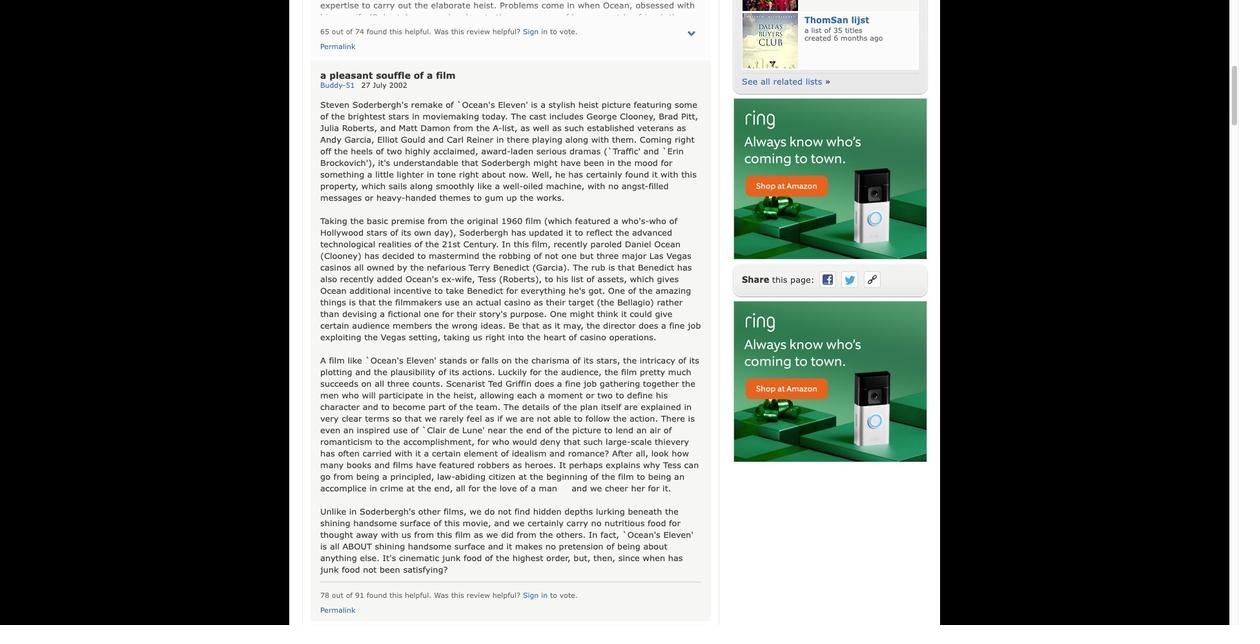 Task type: vqa. For each thing, say whether or not it's contained in the screenshot.
7.1
no



Task type: locate. For each thing, give the bounding box(es) containing it.
all up "will"
[[375, 379, 384, 389]]

or inside this is a fast-paced, tension-filled, exciting movie that's highly entertaining. the plot is completely improbable so you have to take it for what it is - fantastic fun. and you never know whether something is going wrong or if it's part of the plan. the chemistry between the actors, particularly clooney and pitt, is great, and there is some wonderful acting. clooney is solid as ocean, a passionate man of quiet determination; damon is terrific as an insecure participant; don cheadle, sporting a cockney accent, is hilarious as an explosives expert; elliot gould is outrageous as their financial backer; carl reiner is excellent as an older con man who can do accents. just as they all contribute their different talents to the heist, they do so in this movie. this includes the acting in the smaller roles played by bernie mac et al - everyone is perfect. andy garcia is fabulous as benedict - both elegant and scary, he whispers instead of shouts and stays in control for the most part. megastar roberts is wasted - she doesn't have much to do.any actress could have done the role, but i guess the producers wanted an all-star cast.
[[495, 93, 504, 103]]

sign for 78 out of 91 found this helpful. was this review helpful? sign in to vote. permalink
[[523, 591, 539, 600]]

1 sign in link from the top
[[523, 27, 548, 36]]

was inside 78 out of 91 found this helpful. was this review helpful? sign in to vote. permalink
[[434, 591, 449, 600]]

an inside taking the basic premise from the original 1960 film (which featured a who's-who of hollywood stars of its own day), soderbergh has updated it to reflect the advanced technological realities of the 21st century.   in this film, recently paroled daniel ocean (clooney) has decided to mastermind the robbing of not one but three major las vegas casinos all owned by the nefarious terry benedict (garcia).  the rub is that benedict has also recently added ocean's ex-wife, tess (roberts), to his list of assets, which gives ocean additional incentive to take benedict for everything he's got. one of the amazing things is that the filmmakers use an actual casino as their target (the bellagio) rather than devising a fictional one for their story's purpose.  one might think it could give certain audience members the wrong ideas.  be that as it may, the director does a fine job exploiting the vegas setting, taking us right into the heart of casino operations.
[[463, 297, 473, 308]]

1 vertical spatial about
[[644, 542, 668, 552]]

soderbergh inside steven soderbergh's remake of `ocean's eleven' is a stylish heist picture featuring some of the brightest stars in moviemaking today.  the cast includes george clooney, brad pitt, julia roberts, and matt damon from the a-list, as well as such established veterans as andy garcia, elliot gould and carl reiner in there playing along with them.  coming right off the heels of two highly acclaimed, award-laden serious dramas (`traffic' and `erin brockovich'), it's understandable that soderbergh might have been in the mood for something a little lighter in tone right about now.  well, he has certainly found it with this property, which sails along smoothly like a well-oiled machine, with no angst-filled messages or heavy-handed themes to gum up the works.
[[482, 158, 531, 168]]

eleven'
[[498, 100, 528, 110], [407, 355, 437, 366], [664, 530, 694, 540]]

out for 65
[[332, 27, 344, 36]]

1 horizontal spatial could
[[630, 309, 652, 319]]

for down (roberts),
[[506, 286, 518, 296]]

and up 'acclaimed,' at the left top
[[429, 134, 444, 145]]

right left al
[[459, 169, 479, 180]]

the inside steven soderbergh's remake of `ocean's eleven' is a stylish heist picture featuring some of the brightest stars in moviemaking today.  the cast includes george clooney, brad pitt, julia roberts, and matt damon from the a-list, as well as such established veterans as andy garcia, elliot gould and carl reiner in there playing along with them.  coming right off the heels of two highly acclaimed, award-laden serious dramas (`traffic' and `erin brockovich'), it's understandable that soderbergh might have been in the mood for something a little lighter in tone right about now.  well, he has certainly found it with this property, which sails along smoothly like a well-oiled machine, with no angst-filled messages or heavy-handed themes to gum up the works.
[[511, 111, 527, 122]]

the up "will"
[[374, 367, 388, 377]]

sign for 65 out of 74 found this helpful. was this review helpful? sign in to vote. permalink
[[523, 27, 539, 36]]

1 permalink link from the top
[[320, 42, 356, 51]]

from inside a film like `ocean's eleven' stands or falls on the charisma of its stars, the intricacy of its plotting and the plausibility of its actions.  luckily for the audience, the film pretty much succeeds on all three counts. scenarist ted griffin does a fine job gathering together the men who will participate in the heist, allowing each a moment or two to define his character and to become part of the team.  the details of the plan itself are explained in very clear terms so that we rarely feel as if we are not able to follow the action.   there is even an inspired use of `clair de lune' near the end of the picture to lend an air of romanticism to the accomplishment, for who would deny that such large-scale thievery has often carried with it a certain element of idealism and romance?  after all, look how many books and films have featured robbers as heroes.  it perhaps explains why tess can go from being a principled, law-abiding citizen at the beginning of the film to being an accomplice in crime at the end, all for the love of a man  and we cheer her for it.
[[334, 472, 354, 482]]

65
[[320, 27, 329, 36]]

tone
[[438, 169, 456, 180]]

it's
[[383, 553, 396, 563]]

sign in link up the that's
[[523, 27, 548, 36]]

1 horizontal spatial at
[[519, 472, 527, 482]]

something inside this is a fast-paced, tension-filled, exciting movie that's highly entertaining. the plot is completely improbable so you have to take it for what it is - fantastic fun. and you never know whether something is going wrong or if it's part of the plan. the chemistry between the actors, particularly clooney and pitt, is great, and there is some wonderful acting. clooney is solid as ocean, a passionate man of quiet determination; damon is terrific as an insecure participant; don cheadle, sporting a cockney accent, is hilarious as an explosives expert; elliot gould is outrageous as their financial backer; carl reiner is excellent as an older con man who can do accents. just as they all contribute their different talents to the heist, they do so in this movie. this includes the acting in the smaller roles played by bernie mac et al - everyone is perfect. andy garcia is fabulous as benedict - both elegant and scary, he whispers instead of shouts and stays in control for the most part. megastar roberts is wasted - she doesn't have much to do.any actress could have done the role, but i guess the producers wanted an all-star cast.
[[383, 93, 427, 103]]

the left a-
[[476, 123, 490, 133]]

that down become at bottom
[[405, 414, 422, 424]]

of down stands
[[439, 367, 447, 377]]

1 horizontal spatial something
[[383, 93, 427, 103]]

review for 78 out of 91 found this helpful.
[[467, 591, 490, 600]]

1 horizontal spatial junk
[[442, 553, 461, 563]]

2 was from the top
[[434, 591, 449, 600]]

1 horizontal spatial being
[[618, 542, 641, 552]]

of up "robbers"
[[501, 448, 509, 459]]

filmmakers
[[395, 297, 442, 308]]

gould down don
[[424, 140, 449, 150]]

on up "will"
[[361, 379, 372, 389]]

1 horizontal spatial eleven'
[[498, 100, 528, 110]]

1 permalink from the top
[[320, 42, 356, 51]]

and
[[636, 82, 652, 92]]

ocean up things
[[320, 286, 347, 296]]

share
[[742, 274, 770, 285]]

thomsan lijst a list of 35 titles created 6 months ago
[[805, 15, 883, 42]]

1 vote. from the top
[[560, 27, 578, 36]]

it's up the little
[[378, 158, 390, 168]]

0 vertical spatial us
[[473, 332, 483, 343]]

about inside steven soderbergh's remake of `ocean's eleven' is a stylish heist picture featuring some of the brightest stars in moviemaking today.  the cast includes george clooney, brad pitt, julia roberts, and matt damon from the a-list, as well as such established veterans as andy garcia, elliot gould and carl reiner in there playing along with them.  coming right off the heels of two highly acclaimed, award-laden serious dramas (`traffic' and `erin brockovich'), it's understandable that soderbergh might have been in the mood for something a little lighter in tone right about now.  well, he has certainly found it with this property, which sails along smoothly like a well-oiled machine, with no angst-filled messages or heavy-handed themes to gum up the works.
[[482, 169, 506, 180]]

permalink down 78
[[320, 606, 356, 615]]

that down additional
[[359, 297, 376, 308]]

is up buddy-51 link
[[341, 70, 347, 80]]

1 vertical spatial no
[[591, 518, 602, 529]]

2 list image image from the top
[[743, 13, 799, 68]]

out for 78
[[332, 591, 344, 600]]

quiet
[[522, 116, 543, 127]]

-
[[571, 82, 574, 92], [492, 175, 496, 185], [360, 186, 364, 197], [503, 198, 507, 208]]

0 horizontal spatial in
[[502, 239, 511, 249]]

could
[[320, 209, 343, 220], [630, 309, 652, 319]]

2 helpful. from the top
[[405, 591, 432, 600]]

the down century.
[[483, 251, 496, 261]]

2 vote. from the top
[[560, 591, 578, 600]]

0 horizontal spatial like
[[348, 355, 362, 366]]

1 vertical spatial heist,
[[454, 390, 477, 401]]

2 sign in link from the top
[[523, 591, 548, 600]]

1 sign from the top
[[523, 27, 539, 36]]

las
[[650, 251, 664, 261]]

have up principled,
[[416, 460, 436, 470]]

beginning
[[547, 472, 588, 482]]

surface down other
[[400, 518, 431, 529]]

2002
[[389, 80, 407, 89]]

list,
[[502, 123, 518, 133]]

1 vertical spatial this
[[552, 163, 570, 173]]

it up director
[[622, 309, 627, 319]]

1 horizontal spatial man
[[490, 116, 508, 127]]

wrong inside taking the basic premise from the original 1960 film (which featured a who's-who of hollywood stars of its own day), soderbergh has updated it to reflect the advanced technological realities of the 21st century.   in this film, recently paroled daniel ocean (clooney) has decided to mastermind the robbing of not one but three major las vegas casinos all owned by the nefarious terry benedict (garcia).  the rub is that benedict has also recently added ocean's ex-wife, tess (roberts), to his list of assets, which gives ocean additional incentive to take benedict for everything he's got. one of the amazing things is that the filmmakers use an actual casino as their target (the bellagio) rather than devising a fictional one for their story's purpose.  one might think it could give certain audience members the wrong ideas.  be that as it may, the director does a fine job exploiting the vegas setting, taking us right into the heart of casino operations.
[[452, 321, 478, 331]]

`ocean's inside steven soderbergh's remake of `ocean's eleven' is a stylish heist picture featuring some of the brightest stars in moviemaking today.  the cast includes george clooney, brad pitt, julia roberts, and matt damon from the a-list, as well as such established veterans as andy garcia, elliot gould and carl reiner in there playing along with them.  coming right off the heels of two highly acclaimed, award-laden serious dramas (`traffic' and `erin brockovich'), it's understandable that soderbergh might have been in the mood for something a little lighter in tone right about now.  well, he has certainly found it with this property, which sails along smoothly like a well-oiled machine, with no angst-filled messages or heavy-handed themes to gum up the works.
[[457, 100, 495, 110]]

blockbuster
[[428, 233, 476, 243]]

the right the into
[[527, 332, 541, 343]]

featured inside taking the basic premise from the original 1960 film (which featured a who's-who of hollywood stars of its own day), soderbergh has updated it to reflect the advanced technological realities of the 21st century.   in this film, recently paroled daniel ocean (clooney) has decided to mastermind the robbing of not one but three major las vegas casinos all owned by the nefarious terry benedict (garcia).  the rub is that benedict has also recently added ocean's ex-wife, tess (roberts), to his list of assets, which gives ocean additional incentive to take benedict for everything he's got. one of the amazing things is that the filmmakers use an actual casino as their target (the bellagio) rather than devising a fictional one for their story's purpose.  one might think it could give certain audience members the wrong ideas.  be that as it may, the director does a fine job exploiting the vegas setting, taking us right into the heart of casino operations.
[[575, 216, 611, 226]]

from down moviemaking
[[454, 123, 474, 133]]

1 vertical spatial at
[[407, 483, 415, 494]]

unlike
[[320, 507, 346, 517]]

a up moment
[[557, 379, 562, 389]]

0 horizontal spatial tess
[[478, 274, 496, 284]]

why
[[644, 460, 661, 470]]

might inside taking the basic premise from the original 1960 film (which featured a who's-who of hollywood stars of its own day), soderbergh has updated it to reflect the advanced technological realities of the 21st century.   in this film, recently paroled daniel ocean (clooney) has decided to mastermind the robbing of not one but three major las vegas casinos all owned by the nefarious terry benedict (garcia).  the rub is that benedict has also recently added ocean's ex-wife, tess (roberts), to his list of assets, which gives ocean additional incentive to take benedict for everything he's got. one of the amazing things is that the filmmakers use an actual casino as their target (the bellagio) rather than devising a fictional one for their story's purpose.  one might think it could give certain audience members the wrong ideas.  be that as it may, the director does a fine job exploiting the vegas setting, taking us right into the heart of casino operations.
[[570, 309, 594, 319]]

movie
[[505, 70, 530, 80]]

includes inside steven soderbergh's remake of `ocean's eleven' is a stylish heist picture featuring some of the brightest stars in moviemaking today.  the cast includes george clooney, brad pitt, julia roberts, and matt damon from the a-list, as well as such established veterans as andy garcia, elliot gould and carl reiner in there playing along with them.  coming right off the heels of two highly acclaimed, award-laden serious dramas (`traffic' and `erin brockovich'), it's understandable that soderbergh might have been in the mood for something a little lighter in tone right about now.  well, he has certainly found it with this property, which sails along smoothly like a well-oiled machine, with no angst-filled messages or heavy-handed themes to gum up the works.
[[550, 111, 584, 122]]

vote. for 65 out of 74 found this helpful. was this review helpful? sign in to vote. permalink
[[560, 27, 578, 36]]

story's
[[479, 309, 507, 319]]

1 vertical spatial helpful.
[[405, 591, 432, 600]]

gould inside this is a fast-paced, tension-filled, exciting movie that's highly entertaining. the plot is completely improbable so you have to take it for what it is - fantastic fun. and you never know whether something is going wrong or if it's part of the plan. the chemistry between the actors, particularly clooney and pitt, is great, and there is some wonderful acting. clooney is solid as ocean, a passionate man of quiet determination; damon is terrific as an insecure participant; don cheadle, sporting a cockney accent, is hilarious as an explosives expert; elliot gould is outrageous as their financial backer; carl reiner is excellent as an older con man who can do accents. just as they all contribute their different talents to the heist, they do so in this movie. this includes the acting in the smaller roles played by bernie mac et al - everyone is perfect. andy garcia is fabulous as benedict - both elegant and scary, he whispers instead of shouts and stays in control for the most part. megastar roberts is wasted - she doesn't have much to do.any actress could have done the role, but i guess the producers wanted an all-star cast.
[[424, 140, 449, 150]]

list up he's
[[571, 274, 584, 284]]

we left did
[[486, 530, 498, 540]]

or inside steven soderbergh's remake of `ocean's eleven' is a stylish heist picture featuring some of the brightest stars in moviemaking today.  the cast includes george clooney, brad pitt, julia roberts, and matt damon from the a-list, as well as such established veterans as andy garcia, elliot gould and carl reiner in there playing along with them.  coming right off the heels of two highly acclaimed, award-laden serious dramas (`traffic' and `erin brockovich'), it's understandable that soderbergh might have been in the mood for something a little lighter in tone right about now.  well, he has certainly found it with this property, which sails along smoothly like a well-oiled machine, with no angst-filled messages or heavy-handed themes to gum up the works.
[[365, 193, 374, 203]]

with up filled
[[661, 169, 679, 180]]

0 horizontal spatial stars
[[367, 228, 387, 238]]

carl down the hilarious on the top of the page
[[619, 140, 636, 150]]

0 horizontal spatial something
[[320, 169, 365, 180]]

it inside highly recommended for blockbuster entertainment value and star power. just don't look for it to be realistic.
[[335, 244, 341, 255]]

out right 65
[[332, 27, 344, 36]]

basic
[[367, 216, 388, 226]]

there inside steven soderbergh's remake of `ocean's eleven' is a stylish heist picture featuring some of the brightest stars in moviemaking today.  the cast includes george clooney, brad pitt, julia roberts, and matt damon from the a-list, as well as such established veterans as andy garcia, elliot gould and carl reiner in there playing along with them.  coming right off the heels of two highly acclaimed, award-laden serious dramas (`traffic' and `erin brockovich'), it's understandable that soderbergh might have been in the mood for something a little lighter in tone right about now.  well, he has certainly found it with this property, which sails along smoothly like a well-oiled machine, with no angst-filled messages or heavy-handed themes to gum up the works.
[[507, 134, 529, 145]]

thomsan lijst link
[[805, 15, 870, 25]]

2 vertical spatial man
[[539, 483, 558, 494]]

2 vertical spatial do
[[485, 507, 495, 517]]

value
[[542, 233, 565, 243]]

gould inside steven soderbergh's remake of `ocean's eleven' is a stylish heist picture featuring some of the brightest stars in moviemaking today.  the cast includes george clooney, brad pitt, julia roberts, and matt damon from the a-list, as well as such established veterans as andy garcia, elliot gould and carl reiner in there playing along with them.  coming right off the heels of two highly acclaimed, award-laden serious dramas (`traffic' and `erin brockovich'), it's understandable that soderbergh might have been in the mood for something a little lighter in tone right about now.  well, he has certainly found it with this property, which sails along smoothly like a well-oiled machine, with no angst-filled messages or heavy-handed themes to gum up the works.
[[401, 134, 426, 145]]

after
[[612, 448, 633, 459]]

stars inside steven soderbergh's remake of `ocean's eleven' is a stylish heist picture featuring some of the brightest stars in moviemaking today.  the cast includes george clooney, brad pitt, julia roberts, and matt damon from the a-list, as well as such established veterans as andy garcia, elliot gould and carl reiner in there playing along with them.  coming right off the heels of two highly acclaimed, award-laden serious dramas (`traffic' and `erin brockovich'), it's understandable that soderbergh might have been in the mood for something a little lighter in tone right about now.  well, he has certainly found it with this property, which sails along smoothly like a well-oiled machine, with no angst-filled messages or heavy-handed themes to gum up the works.
[[389, 111, 409, 122]]

helpful. for 78 out of 91 found this helpful.
[[405, 591, 432, 600]]

1 vertical spatial part
[[429, 402, 446, 412]]

related
[[774, 76, 803, 86]]

with right 'away'
[[381, 530, 399, 540]]

are up 'end' in the bottom left of the page
[[521, 414, 534, 424]]

1 vertical spatial `ocean's
[[365, 355, 404, 366]]

actress
[[654, 198, 684, 208]]

0 horizontal spatial along
[[410, 181, 433, 191]]

others.
[[556, 530, 586, 540]]

permalink for 78
[[320, 606, 356, 615]]

vote. inside 78 out of 91 found this helpful. was this review helpful? sign in to vote. permalink
[[560, 591, 578, 600]]

this inside steven soderbergh's remake of `ocean's eleven' is a stylish heist picture featuring some of the brightest stars in moviemaking today.  the cast includes george clooney, brad pitt, julia roberts, and matt damon from the a-list, as well as such established veterans as andy garcia, elliot gould and carl reiner in there playing along with them.  coming right off the heels of two highly acclaimed, award-laden serious dramas (`traffic' and `erin brockovich'), it's understandable that soderbergh might have been in the mood for something a little lighter in tone right about now.  well, he has certainly found it with this property, which sails along smoothly like a well-oiled machine, with no angst-filled messages or heavy-handed themes to gum up the works.
[[682, 169, 697, 180]]

a down thomsan
[[805, 26, 809, 34]]

pitt, inside steven soderbergh's remake of `ocean's eleven' is a stylish heist picture featuring some of the brightest stars in moviemaking today.  the cast includes george clooney, brad pitt, julia roberts, and matt damon from the a-list, as well as such established veterans as andy garcia, elliot gould and carl reiner in there playing along with them.  coming right off the heels of two highly acclaimed, award-laden serious dramas (`traffic' and `erin brockovich'), it's understandable that soderbergh might have been in the mood for something a little lighter in tone right about now.  well, he has certainly found it with this property, which sails along smoothly like a well-oiled machine, with no angst-filled messages or heavy-handed themes to gum up the works.
[[682, 111, 699, 122]]

0 vertical spatial ocean
[[655, 239, 681, 249]]

able
[[554, 414, 571, 424]]

review up exciting
[[467, 27, 490, 36]]

helpful.
[[405, 27, 432, 36], [405, 591, 432, 600]]

stylish
[[549, 100, 576, 110]]

0 vertical spatial soderbergh
[[482, 158, 531, 168]]

65 out of 74 found this helpful. was this review helpful? sign in to vote. permalink
[[320, 27, 578, 51]]

1 vertical spatial sign in link
[[523, 591, 548, 600]]

different
[[320, 163, 356, 173]]

sign inside 78 out of 91 found this helpful. was this review helpful? sign in to vote. permalink
[[523, 591, 539, 600]]

found inside 78 out of 91 found this helpful. was this review helpful? sign in to vote. permalink
[[367, 591, 387, 600]]

who up tone
[[450, 151, 467, 162]]

being down the 'books'
[[356, 472, 380, 482]]

take inside this is a fast-paced, tension-filled, exciting movie that's highly entertaining. the plot is completely improbable so you have to take it for what it is - fantastic fun. and you never know whether something is going wrong or if it's part of the plan. the chemistry between the actors, particularly clooney and pitt, is great, and there is some wonderful acting. clooney is solid as ocean, a passionate man of quiet determination; damon is terrific as an insecure participant; don cheadle, sporting a cockney accent, is hilarious as an explosives expert; elliot gould is outrageous as their financial backer; carl reiner is excellent as an older con man who can do accents. just as they all contribute their different talents to the heist, they do so in this movie. this includes the acting in the smaller roles played by bernie mac et al - everyone is perfect. andy garcia is fabulous as benedict - both elegant and scary, he whispers instead of shouts and stays in control for the most part. megastar roberts is wasted - she doesn't have much to do.any actress could have done the role, but i guess the producers wanted an all-star cast.
[[485, 82, 503, 92]]

this up perfect.
[[552, 163, 570, 173]]

2 review from the top
[[467, 591, 490, 600]]

1 horizontal spatial part
[[530, 93, 547, 103]]

1 horizontal spatial this
[[552, 163, 570, 173]]

1 horizontal spatial tess
[[664, 460, 682, 470]]

stars for realities
[[367, 228, 387, 238]]

then,
[[594, 553, 616, 563]]

0 vertical spatial heist,
[[419, 163, 442, 173]]

the up list,
[[511, 111, 527, 122]]

0 horizontal spatial us
[[402, 530, 411, 540]]

sign in link for 65 out of 74 found this helpful. was this review helpful? sign in to vote. permalink
[[523, 27, 548, 36]]

no
[[609, 181, 619, 191], [591, 518, 602, 529], [546, 542, 556, 552]]

so
[[419, 82, 429, 92], [480, 163, 489, 173], [393, 414, 402, 424]]

found inside 65 out of 74 found this helpful. was this review helpful? sign in to vote. permalink
[[367, 27, 387, 36]]

0 vertical spatial job
[[688, 321, 701, 331]]

the up fabulous
[[665, 163, 679, 173]]

moment
[[548, 390, 583, 401]]

two inside steven soderbergh's remake of `ocean's eleven' is a stylish heist picture featuring some of the brightest stars in moviemaking today.  the cast includes george clooney, brad pitt, julia roberts, and matt damon from the a-list, as well as such established veterans as andy garcia, elliot gould and carl reiner in there playing along with them.  coming right off the heels of two highly acclaimed, award-laden serious dramas (`traffic' and `erin brockovich'), it's understandable that soderbergh might have been in the mood for something a little lighter in tone right about now.  well, he has certainly found it with this property, which sails along smoothly like a well-oiled machine, with no angst-filled messages or heavy-handed themes to gum up the works.
[[387, 146, 402, 156]]

1 was from the top
[[434, 27, 449, 36]]

carried
[[363, 448, 392, 459]]

of right heels on the left of page
[[376, 146, 384, 156]]

financial
[[546, 140, 581, 150]]

serious
[[537, 146, 567, 156]]

which up "bellagio)"
[[630, 274, 654, 284]]

we left cheer
[[590, 483, 602, 494]]

in down award-
[[492, 163, 500, 173]]

being up it.
[[649, 472, 672, 482]]

well,
[[532, 169, 552, 180]]

man left 
[[539, 483, 558, 494]]

of down other
[[434, 518, 442, 529]]

the up day),
[[451, 216, 464, 226]]

1 vertical spatial been
[[380, 565, 400, 575]]

an up scale
[[637, 425, 647, 436]]

2 helpful? from the top
[[493, 591, 521, 600]]

well
[[533, 123, 550, 133]]

award-
[[481, 146, 511, 156]]

clooney
[[419, 105, 453, 115], [320, 116, 354, 127]]

0 vertical spatial certain
[[320, 321, 349, 331]]

andy inside steven soderbergh's remake of `ocean's eleven' is a stylish heist picture featuring some of the brightest stars in moviemaking today.  the cast includes george clooney, brad pitt, julia roberts, and matt damon from the a-list, as well as such established veterans as andy garcia, elliot gould and carl reiner in there playing along with them.  coming right off the heels of two highly acclaimed, award-laden serious dramas (`traffic' and `erin brockovich'), it's understandable that soderbergh might have been in the mood for something a little lighter in tone right about now.  well, he has certainly found it with this property, which sails along smoothly like a well-oiled machine, with no angst-filled messages or heavy-handed themes to gum up the works.
[[320, 134, 342, 145]]

the down additional
[[379, 297, 392, 308]]

a
[[805, 26, 809, 34], [350, 70, 355, 80], [320, 70, 326, 81], [427, 70, 433, 81], [541, 100, 546, 110], [434, 116, 439, 127], [521, 128, 526, 138], [368, 169, 373, 180], [495, 181, 500, 191], [614, 216, 619, 226], [380, 309, 385, 319], [662, 321, 667, 331], [557, 379, 562, 389], [540, 390, 545, 401], [424, 448, 429, 459], [383, 472, 388, 482], [531, 483, 536, 494]]

2 permalink from the top
[[320, 606, 356, 615]]

1 horizontal spatial if
[[507, 93, 512, 103]]

0 vertical spatial part
[[530, 93, 547, 103]]

list image image
[[743, 0, 799, 11], [743, 13, 799, 68]]

shouts
[[566, 186, 594, 197]]

1 vertical spatial soderbergh's
[[360, 507, 416, 517]]

elliot
[[378, 134, 398, 145], [401, 140, 421, 150]]

helpful? for 65 out of 74 found this helpful. was this review helpful? sign in to vote. permalink
[[493, 27, 521, 36]]

to inside steven soderbergh's remake of `ocean's eleven' is a stylish heist picture featuring some of the brightest stars in moviemaking today.  the cast includes george clooney, brad pitt, julia roberts, and matt damon from the a-list, as well as such established veterans as andy garcia, elliot gould and carl reiner in there playing along with them.  coming right off the heels of two highly acclaimed, award-laden serious dramas (`traffic' and `erin brockovich'), it's understandable that soderbergh might have been in the mood for something a little lighter in tone right about now.  well, he has certainly found it with this property, which sails along smoothly like a well-oiled machine, with no angst-filled messages or heavy-handed themes to gum up the works.
[[474, 193, 482, 203]]

1 helpful? from the top
[[493, 27, 521, 36]]

sign inside 65 out of 74 found this helpful. was this review helpful? sign in to vote. permalink
[[523, 27, 539, 36]]

buddy-51 link
[[320, 80, 355, 89]]

some down plan. on the left top of page
[[585, 105, 608, 115]]

mood
[[635, 158, 658, 168]]

setting,
[[409, 332, 441, 343]]

0 horizontal spatial there
[[507, 134, 529, 145]]

sign up movie at the top of the page
[[523, 27, 539, 36]]

1 horizontal spatial carl
[[619, 140, 636, 150]]

0 vertical spatial picture
[[602, 100, 631, 110]]

not
[[545, 251, 559, 261], [537, 414, 551, 424], [498, 507, 512, 517], [363, 565, 377, 575]]

eleven' up today.
[[498, 100, 528, 110]]

has down the 1960
[[511, 228, 526, 238]]

1 vertical spatial could
[[630, 309, 652, 319]]

the left plan. on the left top of page
[[561, 93, 575, 103]]

reiner inside steven soderbergh's remake of `ocean's eleven' is a stylish heist picture featuring some of the brightest stars in moviemaking today.  the cast includes george clooney, brad pitt, julia roberts, and matt damon from the a-list, as well as such established veterans as andy garcia, elliot gould and carl reiner in there playing along with them.  coming right off the heels of two highly acclaimed, award-laden serious dramas (`traffic' and `erin brockovich'), it's understandable that soderbergh might have been in the mood for something a little lighter in tone right about now.  well, he has certainly found it with this property, which sails along smoothly like a well-oiled machine, with no angst-filled messages or heavy-handed themes to gum up the works.
[[467, 134, 494, 145]]

is up backer;
[[601, 128, 607, 138]]

0 horizontal spatial this
[[320, 70, 338, 80]]

laden
[[511, 146, 534, 156]]

1 vertical spatial do
[[466, 163, 477, 173]]

helpful? up movie at the top of the page
[[493, 27, 521, 36]]

all inside taking the basic premise from the original 1960 film (which featured a who's-who of hollywood stars of its own day), soderbergh has updated it to reflect the advanced technological realities of the 21st century.   in this film, recently paroled daniel ocean (clooney) has decided to mastermind the robbing of not one but three major las vegas casinos all owned by the nefarious terry benedict (garcia).  the rub is that benedict has also recently added ocean's ex-wife, tess (roberts), to his list of assets, which gives ocean additional incentive to take benedict for everything he's got. one of the amazing things is that the filmmakers use an actual casino as their target (the bellagio) rather than devising a fictional one for their story's purpose.  one might think it could give certain audience members the wrong ideas.  be that as it may, the director does a fine job exploiting the vegas setting, taking us right into the heart of casino operations.
[[354, 262, 364, 273]]

»
[[826, 76, 831, 86]]

1 helpful. from the top
[[405, 27, 432, 36]]

the up "would" on the bottom
[[510, 425, 524, 436]]

we up '`clair'
[[425, 414, 437, 424]]

fine inside taking the basic premise from the original 1960 film (which featured a who's-who of hollywood stars of its own day), soderbergh has updated it to reflect the advanced technological realities of the 21st century.   in this film, recently paroled daniel ocean (clooney) has decided to mastermind the robbing of not one but three major las vegas casinos all owned by the nefarious terry benedict (garcia).  the rub is that benedict has also recently added ocean's ex-wife, tess (roberts), to his list of assets, which gives ocean additional incentive to take benedict for everything he's got. one of the amazing things is that the filmmakers use an actual casino as their target (the bellagio) rather than devising a fictional one for their story's purpose.  one might think it could give certain audience members the wrong ideas.  be that as it may, the director does a fine job exploiting the vegas setting, taking us right into the heart of casino operations.
[[670, 321, 685, 331]]

itself
[[601, 402, 622, 412]]

2 you from the left
[[655, 82, 670, 92]]

of up "bellagio)"
[[628, 286, 636, 296]]

bernie
[[421, 175, 448, 185]]

0 vertical spatial certainly
[[586, 169, 623, 180]]

list image image for created 6 months ago
[[743, 13, 799, 68]]

original
[[467, 216, 498, 226]]

2 horizontal spatial man
[[539, 483, 558, 494]]

0 vertical spatial wrong
[[466, 93, 492, 103]]

0 horizontal spatial about
[[482, 169, 506, 180]]

1 vertical spatial such
[[584, 437, 603, 447]]

some inside steven soderbergh's remake of `ocean's eleven' is a stylish heist picture featuring some of the brightest stars in moviemaking today.  the cast includes george clooney, brad pitt, julia roberts, and matt damon from the a-list, as well as such established veterans as andy garcia, elliot gould and carl reiner in there playing along with them.  coming right off the heels of two highly acclaimed, award-laden serious dramas (`traffic' and `erin brockovich'), it's understandable that soderbergh might have been in the mood for something a little lighter in tone right about now.  well, he has certainly found it with this property, which sails along smoothly like a well-oiled machine, with no angst-filled messages or heavy-handed themes to gum up the works.
[[675, 100, 698, 110]]

roberts
[[426, 198, 458, 208]]

list image image for »
[[743, 0, 799, 11]]

participant;
[[372, 128, 421, 138]]

like up plotting
[[348, 355, 362, 366]]

0 horizontal spatial just
[[539, 151, 556, 162]]

1 vertical spatial out
[[332, 591, 344, 600]]

or down roles
[[365, 193, 374, 203]]

pleasant
[[330, 70, 373, 81]]

1 vertical spatial wrong
[[452, 321, 478, 331]]

0 vertical spatial andy
[[320, 134, 342, 145]]

out inside 78 out of 91 found this helpful. was this review helpful? sign in to vote. permalink
[[332, 591, 344, 600]]

an up off
[[320, 128, 331, 138]]

own
[[414, 228, 432, 238]]

certain inside a film like `ocean's eleven' stands or falls on the charisma of its stars, the intricacy of its plotting and the plausibility of its actions.  luckily for the audience, the film pretty much succeeds on all three counts. scenarist ted griffin does a fine job gathering together the men who will participate in the heist, allowing each a moment or two to define his character and to become part of the team.  the details of the plan itself are explained in very clear terms so that we rarely feel as if we are not able to follow the action.   there is even an inspired use of `clair de lune' near the end of the picture to lend an air of romanticism to the accomplishment, for who would deny that such large-scale thievery has often carried with it a certain element of idealism and romance?  after all, look how many books and films have featured robbers as heroes.  it perhaps explains why tess can go from being a principled, law-abiding citizen at the beginning of the film to being an accomplice in crime at the end, all for the love of a man  and we cheer her for it.
[[432, 448, 461, 459]]

1 horizontal spatial in
[[589, 530, 598, 540]]

of down thomsan
[[825, 26, 831, 34]]

much inside this is a fast-paced, tension-filled, exciting movie that's highly entertaining. the plot is completely improbable so you have to take it for what it is - fantastic fun. and you never know whether something is going wrong or if it's part of the plan. the chemistry between the actors, particularly clooney and pitt, is great, and there is some wonderful acting. clooney is solid as ocean, a passionate man of quiet determination; damon is terrific as an insecure participant; don cheadle, sporting a cockney accent, is hilarious as an explosives expert; elliot gould is outrageous as their financial backer; carl reiner is excellent as an older con man who can do accents. just as they all contribute their different talents to the heist, they do so in this movie. this includes the acting in the smaller roles played by bernie mac et al - everyone is perfect. andy garcia is fabulous as benedict - both elegant and scary, he whispers instead of shouts and stays in control for the most part. megastar roberts is wasted - she doesn't have much to do.any actress could have done the role, but i guess the producers wanted an all-star cast.
[[584, 198, 608, 208]]

a pleasant souffle of a film buddy-51 27 july 2002
[[320, 70, 456, 89]]

is up "determination;"
[[576, 105, 582, 115]]

stars down basic
[[367, 228, 387, 238]]

part inside a film like `ocean's eleven' stands or falls on the charisma of its stars, the intricacy of its plotting and the plausibility of its actions.  luckily for the audience, the film pretty much succeeds on all three counts. scenarist ted griffin does a fine job gathering together the men who will participate in the heist, allowing each a moment or two to define his character and to become part of the team.  the details of the plan itself are explained in very clear terms so that we rarely feel as if we are not able to follow the action.   there is even an inspired use of `clair de lune' near the end of the picture to lend an air of romanticism to the accomplishment, for who would deny that such large-scale thievery has often carried with it a certain element of idealism and romance?  after all, look how many books and films have featured robbers as heroes.  it perhaps explains why tess can go from being a principled, law-abiding citizen at the beginning of the film to being an accomplice in crime at the end, all for the love of a man  and we cheer her for it.
[[429, 402, 446, 412]]

explained
[[641, 402, 681, 412]]

1 horizontal spatial casino
[[580, 332, 607, 343]]

he inside this is a fast-paced, tension-filled, exciting movie that's highly entertaining. the plot is completely improbable so you have to take it for what it is - fantastic fun. and you never know whether something is going wrong or if it's part of the plan. the chemistry between the actors, particularly clooney and pitt, is great, and there is some wonderful acting. clooney is solid as ocean, a passionate man of quiet determination; damon is terrific as an insecure participant; don cheadle, sporting a cockney accent, is hilarious as an explosives expert; elliot gould is outrageous as their financial backer; carl reiner is excellent as an older con man who can do accents. just as they all contribute their different talents to the heist, they do so in this movie. this includes the acting in the smaller roles played by bernie mac et al - everyone is perfect. andy garcia is fabulous as benedict - both elegant and scary, he whispers instead of shouts and stays in control for the most part. megastar roberts is wasted - she doesn't have much to do.any actress could have done the role, but i guess the producers wanted an all-star cast.
[[469, 186, 479, 197]]

the down it.
[[665, 507, 679, 517]]

certain down accomplishment,
[[432, 448, 461, 459]]

not inside a film like `ocean's eleven' stands or falls on the charisma of its stars, the intricacy of its plotting and the plausibility of its actions.  luckily for the audience, the film pretty much succeeds on all three counts. scenarist ted griffin does a fine job gathering together the men who will participate in the heist, allowing each a moment or two to define his character and to become part of the team.  the details of the plan itself are explained in very clear terms so that we rarely feel as if we are not able to follow the action.   there is even an inspired use of `clair de lune' near the end of the picture to lend an air of romanticism to the accomplishment, for who would deny that such large-scale thievery has often carried with it a certain element of idealism and romance?  after all, look how many books and films have featured robbers as heroes.  it perhaps explains why tess can go from being a principled, law-abiding citizen at the beginning of the film to being an accomplice in crime at the end, all for the love of a man  and we cheer her for it.
[[537, 414, 551, 424]]

us inside the unlike in soderbergh's other films, we do not find hidden depths lurking beneath the shining handsome surface of this movie, and we certainly carry no nutritious food for thought away with us from this film as we did from the others.  in fact, `ocean's eleven' is all about shining handsome surface and it makes no pretension of being about anything else.  it's cinematic junk food of the highest order, but, then, since when has junk food not been satisfying?
[[402, 530, 411, 540]]

2 sign from the top
[[523, 591, 539, 600]]

satisfying?
[[403, 565, 448, 575]]

the down think
[[587, 321, 601, 331]]

0 vertical spatial out
[[332, 27, 344, 36]]

1 vertical spatial just
[[636, 233, 653, 243]]

0 vertical spatial like
[[478, 181, 492, 191]]

might down target
[[570, 309, 594, 319]]

clooney,
[[620, 111, 656, 122]]

review inside 65 out of 74 found this helpful. was this review helpful? sign in to vote. permalink
[[467, 27, 490, 36]]

have inside a film like `ocean's eleven' stands or falls on the charisma of its stars, the intricacy of its plotting and the plausibility of its actions.  luckily for the audience, the film pretty much succeeds on all three counts. scenarist ted griffin does a fine job gathering together the men who will participate in the heist, allowing each a moment or two to define his character and to become part of the team.  the details of the plan itself are explained in very clear terms so that we rarely feel as if we are not able to follow the action.   there is even an inspired use of `clair de lune' near the end of the picture to lend an air of romanticism to the accomplishment, for who would deny that such large-scale thievery has often carried with it a certain element of idealism and romance?  after all, look how many books and films have featured robbers as heroes.  it perhaps explains why tess can go from being a principled, law-abiding citizen at the beginning of the film to being an accomplice in crime at the end, all for the love of a man  and we cheer her for it.
[[416, 460, 436, 470]]

found inside steven soderbergh's remake of `ocean's eleven' is a stylish heist picture featuring some of the brightest stars in moviemaking today.  the cast includes george clooney, brad pitt, julia roberts, and matt damon from the a-list, as well as such established veterans as andy garcia, elliot gould and carl reiner in there playing along with them.  coming right off the heels of two highly acclaimed, award-laden serious dramas (`traffic' and `erin brockovich'), it's understandable that soderbergh might have been in the mood for something a little lighter in tone right about now.  well, he has certainly found it with this property, which sails along smoothly like a well-oiled machine, with no angst-filled messages or heavy-handed themes to gum up the works.
[[626, 169, 649, 180]]

was for 78 out of 91 found this helpful.
[[434, 591, 449, 600]]

with inside a film like `ocean's eleven' stands or falls on the charisma of its stars, the intricacy of its plotting and the plausibility of its actions.  luckily for the audience, the film pretty much succeeds on all three counts. scenarist ted griffin does a fine job gathering together the men who will participate in the heist, allowing each a moment or two to define his character and to become part of the team.  the details of the plan itself are explained in very clear terms so that we rarely feel as if we are not able to follow the action.   there is even an inspired use of `clair de lune' near the end of the picture to lend an air of romanticism to the accomplishment, for who would deny that such large-scale thievery has often carried with it a certain element of idealism and romance?  after all, look how many books and films have featured robbers as heroes.  it perhaps explains why tess can go from being a principled, law-abiding citizen at the beginning of the film to being an accomplice in crime at the end, all for the love of a man  and we cheer her for it.
[[395, 448, 413, 459]]

steven soderbergh's remake of `ocean's eleven' is a stylish heist picture featuring some of the brightest stars in moviemaking today.  the cast includes george clooney, brad pitt, julia roberts, and matt damon from the a-list, as well as such established veterans as andy garcia, elliot gould and carl reiner in there playing along with them.  coming right off the heels of two highly acclaimed, award-laden serious dramas (`traffic' and `erin brockovich'), it's understandable that soderbergh might have been in the mood for something a little lighter in tone right about now.  well, he has certainly found it with this property, which sails along smoothly like a well-oiled machine, with no angst-filled messages or heavy-handed themes to gum up the works.
[[320, 100, 699, 203]]

lune'
[[462, 425, 485, 436]]

1 vertical spatial three
[[387, 379, 410, 389]]

0 horizontal spatial job
[[584, 379, 597, 389]]

out inside 65 out of 74 found this helpful. was this review helpful? sign in to vote. permalink
[[332, 27, 344, 36]]

helpful? inside 65 out of 74 found this helpful. was this review helpful? sign in to vote. permalink
[[493, 27, 521, 36]]

0 vertical spatial tess
[[478, 274, 496, 284]]

found right 91
[[367, 591, 387, 600]]

found for 78 out of 91 found this helpful. was this review helpful? sign in to vote. permalink
[[367, 591, 387, 600]]

0 horizontal spatial at
[[407, 483, 415, 494]]

stars for matt
[[389, 111, 409, 122]]

0 vertical spatial just
[[539, 151, 556, 162]]

fantastic
[[577, 82, 613, 92]]

of down perfect.
[[555, 186, 564, 197]]

1 vertical spatial list
[[571, 274, 584, 284]]

right inside taking the basic premise from the original 1960 film (which featured a who's-who of hollywood stars of its own day), soderbergh has updated it to reflect the advanced technological realities of the 21st century.   in this film, recently paroled daniel ocean (clooney) has decided to mastermind the robbing of not one but three major las vegas casinos all owned by the nefarious terry benedict (garcia).  the rub is that benedict has also recently added ocean's ex-wife, tess (roberts), to his list of assets, which gives ocean additional incentive to take benedict for everything he's got. one of the amazing things is that the filmmakers use an actual casino as their target (the bellagio) rather than devising a fictional one for their story's purpose.  one might think it could give certain audience members the wrong ideas.  be that as it may, the director does a fine job exploiting the vegas setting, taking us right into the heart of casino operations.
[[486, 332, 505, 343]]

0 horizontal spatial much
[[584, 198, 608, 208]]

1 vertical spatial review
[[467, 591, 490, 600]]

like inside steven soderbergh's remake of `ocean's eleven' is a stylish heist picture featuring some of the brightest stars in moviemaking today.  the cast includes george clooney, brad pitt, julia roberts, and matt damon from the a-list, as well as such established veterans as andy garcia, elliot gould and carl reiner in there playing along with them.  coming right off the heels of two highly acclaimed, award-laden serious dramas (`traffic' and `erin brockovich'), it's understandable that soderbergh might have been in the mood for something a little lighter in tone right about now.  well, he has certainly found it with this property, which sails along smoothly like a well-oiled machine, with no angst-filled messages or heavy-handed themes to gum up the works.
[[478, 181, 492, 191]]

permalink link down 78
[[320, 606, 356, 615]]

0 horizontal spatial certain
[[320, 321, 349, 331]]

0 vertical spatial review
[[467, 27, 490, 36]]

1 vertical spatial includes
[[573, 163, 607, 173]]

producers
[[498, 209, 540, 220]]

0 horizontal spatial carl
[[447, 134, 464, 145]]

0 vertical spatial right
[[675, 134, 695, 145]]

never
[[673, 82, 697, 92]]

has inside the unlike in soderbergh's other films, we do not find hidden depths lurking beneath the shining handsome surface of this movie, and we certainly carry no nutritious food for thought away with us from this film as we did from the others.  in fact, `ocean's eleven' is all about shining handsome surface and it makes no pretension of being about anything else.  it's cinematic junk food of the highest order, but, then, since when has junk food not been satisfying?
[[668, 553, 683, 563]]

something
[[383, 93, 427, 103], [320, 169, 365, 180]]

0 horizontal spatial pitt,
[[474, 105, 491, 115]]

going
[[440, 93, 463, 103]]

0 horizontal spatial clooney
[[320, 116, 354, 127]]

some inside this is a fast-paced, tension-filled, exciting movie that's highly entertaining. the plot is completely improbable so you have to take it for what it is - fantastic fun. and you never know whether something is going wrong or if it's part of the plan. the chemistry between the actors, particularly clooney and pitt, is great, and there is some wonderful acting. clooney is solid as ocean, a passionate man of quiet determination; damon is terrific as an insecure participant; don cheadle, sporting a cockney accent, is hilarious as an explosives expert; elliot gould is outrageous as their financial backer; carl reiner is excellent as an older con man who can do accents. just as they all contribute their different talents to the heist, they do so in this movie. this includes the acting in the smaller roles played by bernie mac et al - everyone is perfect. andy garcia is fabulous as benedict - both elegant and scary, he whispers instead of shouts and stays in control for the most part. megastar roberts is wasted - she doesn't have much to do.any actress could have done the role, but i guess the producers wanted an all-star cast.
[[585, 105, 608, 115]]

take inside taking the basic premise from the original 1960 film (which featured a who's-who of hollywood stars of its own day), soderbergh has updated it to reflect the advanced technological realities of the 21st century.   in this film, recently paroled daniel ocean (clooney) has decided to mastermind the robbing of not one but three major las vegas casinos all owned by the nefarious terry benedict (garcia).  the rub is that benedict has also recently added ocean's ex-wife, tess (roberts), to his list of assets, which gives ocean additional incentive to take benedict for everything he's got. one of the amazing things is that the filmmakers use an actual casino as their target (the bellagio) rather than devising a fictional one for their story's purpose.  one might think it could give certain audience members the wrong ideas.  be that as it may, the director does a fine job exploiting the vegas setting, taking us right into the heart of casino operations.
[[446, 286, 464, 296]]

amazing
[[656, 286, 691, 296]]

star inside highly recommended for blockbuster entertainment value and star power. just don't look for it to be realistic.
[[586, 233, 603, 243]]

1 vertical spatial might
[[570, 309, 594, 319]]

sporting
[[483, 128, 518, 138]]

0 horizontal spatial part
[[429, 402, 446, 412]]

bellagio)
[[618, 297, 654, 308]]

0 vertical spatial surface
[[400, 518, 431, 529]]

all inside this is a fast-paced, tension-filled, exciting movie that's highly entertaining. the plot is completely improbable so you have to take it for what it is - fantastic fun. and you never know whether something is going wrong or if it's part of the plan. the chemistry between the actors, particularly clooney and pitt, is great, and there is some wonderful acting. clooney is solid as ocean, a passionate man of quiet determination; damon is terrific as an insecure participant; don cheadle, sporting a cockney accent, is hilarious as an explosives expert; elliot gould is outrageous as their financial backer; carl reiner is excellent as an older con man who can do accents. just as they all contribute their different talents to the heist, they do so in this movie. this includes the acting in the smaller roles played by bernie mac et al - everyone is perfect. andy garcia is fabulous as benedict - both elegant and scary, he whispers instead of shouts and stays in control for the most part. megastar roberts is wasted - she doesn't have much to do.any actress could have done the role, but i guess the producers wanted an all-star cast.
[[593, 151, 602, 162]]

ocean's
[[406, 274, 439, 284]]

1 vertical spatial much
[[669, 367, 692, 377]]

it's inside this is a fast-paced, tension-filled, exciting movie that's highly entertaining. the plot is completely improbable so you have to take it for what it is - fantastic fun. and you never know whether something is going wrong or if it's part of the plan. the chemistry between the actors, particularly clooney and pitt, is great, and there is some wonderful acting. clooney is solid as ocean, a passionate man of quiet determination; damon is terrific as an insecure participant; don cheadle, sporting a cockney accent, is hilarious as an explosives expert; elliot gould is outrageous as their financial backer; carl reiner is excellent as an older con man who can do accents. just as they all contribute their different talents to the heist, they do so in this movie. this includes the acting in the smaller roles played by bernie mac et al - everyone is perfect. andy garcia is fabulous as benedict - both elegant and scary, he whispers instead of shouts and stays in control for the most part. megastar roberts is wasted - she doesn't have much to do.any actress could have done the role, but i guess the producers wanted an all-star cast.
[[515, 93, 527, 103]]

gum
[[485, 193, 504, 203]]

both
[[366, 186, 385, 197]]

2 out from the top
[[332, 591, 344, 600]]

1 horizontal spatial one
[[562, 251, 577, 261]]

featured inside a film like `ocean's eleven' stands or falls on the charisma of its stars, the intricacy of its plotting and the plausibility of its actions.  luckily for the audience, the film pretty much succeeds on all three counts. scenarist ted griffin does a fine job gathering together the men who will participate in the heist, allowing each a moment or two to define his character and to become part of the team.  the details of the plan itself are explained in very clear terms so that we rarely feel as if we are not able to follow the action.   there is even an inspired use of `clair de lune' near the end of the picture to lend an air of romanticism to the accomplishment, for who would deny that such large-scale thievery has often carried with it a certain element of idealism and romance?  after all, look how many books and films have featured robbers as heroes.  it perhaps explains why tess can go from being a principled, law-abiding citizen at the beginning of the film to being an accomplice in crime at the end, all for the love of a man  and we cheer her for it.
[[439, 460, 475, 470]]

0 horizontal spatial his
[[557, 274, 569, 284]]

includes down dramas
[[573, 163, 607, 173]]

0 vertical spatial one
[[562, 251, 577, 261]]

1 vertical spatial in
[[589, 530, 598, 540]]

is inside the unlike in soderbergh's other films, we do not find hidden depths lurking beneath the shining handsome surface of this movie, and we certainly carry no nutritious food for thought away with us from this film as we did from the others.  in fact, `ocean's eleven' is all about shining handsome surface and it makes no pretension of being about anything else.  it's cinematic junk food of the highest order, but, then, since when has junk food not been satisfying?
[[320, 542, 327, 552]]

in
[[541, 27, 548, 36], [412, 111, 420, 122], [497, 134, 504, 145], [608, 158, 615, 168], [492, 163, 500, 173], [655, 163, 663, 173], [427, 169, 435, 180], [641, 186, 648, 197], [427, 390, 434, 401], [684, 402, 692, 412], [370, 483, 377, 494], [349, 507, 357, 517], [541, 591, 548, 600]]

have inside steven soderbergh's remake of `ocean's eleven' is a stylish heist picture featuring some of the brightest stars in moviemaking today.  the cast includes george clooney, brad pitt, julia roberts, and matt damon from the a-list, as well as such established veterans as andy garcia, elliot gould and carl reiner in there playing along with them.  coming right off the heels of two highly acclaimed, award-laden serious dramas (`traffic' and `erin brockovich'), it's understandable that soderbergh might have been in the mood for something a little lighter in tone right about now.  well, he has certainly found it with this property, which sails along smoothly like a well-oiled machine, with no angst-filled messages or heavy-handed themes to gum up the works.
[[561, 158, 581, 168]]

much up the all-
[[584, 198, 608, 208]]

1 vertical spatial man
[[428, 151, 447, 162]]

dramas
[[570, 146, 601, 156]]

as right list,
[[521, 123, 530, 133]]

helpful? inside 78 out of 91 found this helpful. was this review helpful? sign in to vote. permalink
[[493, 591, 521, 600]]

0 horizontal spatial andy
[[320, 134, 342, 145]]

0 horizontal spatial one
[[424, 309, 439, 319]]

in up there
[[684, 402, 692, 412]]

1 review from the top
[[467, 27, 490, 36]]

tension-
[[408, 70, 443, 80]]

been down dramas
[[584, 158, 605, 168]]

1 vertical spatial helpful?
[[493, 591, 521, 600]]

determination;
[[546, 116, 609, 127]]

star inside this is a fast-paced, tension-filled, exciting movie that's highly entertaining. the plot is completely improbable so you have to take it for what it is - fantastic fun. and you never know whether something is going wrong or if it's part of the plan. the chemistry between the actors, particularly clooney and pitt, is great, and there is some wonderful acting. clooney is solid as ocean, a passionate man of quiet determination; damon is terrific as an insecure participant; don cheadle, sporting a cockney accent, is hilarious as an explosives expert; elliot gould is outrageous as their financial backer; carl reiner is excellent as an older con man who can do accents. just as they all contribute their different talents to the heist, they do so in this movie. this includes the acting in the smaller roles played by bernie mac et al - everyone is perfect. andy garcia is fabulous as benedict - both elegant and scary, he whispers instead of shouts and stays in control for the most part. megastar roberts is wasted - she doesn't have much to do.any actress could have done the role, but i guess the producers wanted an all-star cast.
[[603, 209, 620, 220]]

1 horizontal spatial along
[[566, 134, 589, 145]]

that
[[462, 158, 479, 168], [618, 262, 635, 273], [359, 297, 376, 308], [523, 321, 540, 331], [405, 414, 422, 424], [564, 437, 581, 447]]

by inside taking the basic premise from the original 1960 film (which featured a who's-who of hollywood stars of its own day), soderbergh has updated it to reflect the advanced technological realities of the 21st century.   in this film, recently paroled daniel ocean (clooney) has decided to mastermind the robbing of not one but three major las vegas casinos all owned by the nefarious terry benedict (garcia).  the rub is that benedict has also recently added ocean's ex-wife, tess (roberts), to his list of assets, which gives ocean additional incentive to take benedict for everything he's got. one of the amazing things is that the filmmakers use an actual casino as their target (the bellagio) rather than devising a fictional one for their story's purpose.  one might think it could give certain audience members the wrong ideas.  be that as it may, the director does a fine job exploiting the vegas setting, taking us right into the heart of casino operations.
[[397, 262, 408, 273]]

stays
[[616, 186, 638, 197]]

1 vertical spatial recently
[[340, 274, 374, 284]]

helpful. for 65 out of 74 found this helpful.
[[405, 27, 432, 36]]

0 vertical spatial take
[[485, 82, 503, 92]]

it down did
[[507, 542, 512, 552]]

highest
[[513, 553, 544, 563]]

participate
[[379, 390, 424, 401]]

found right the "74"
[[367, 27, 387, 36]]

to up large-
[[605, 425, 613, 436]]

0 vertical spatial he
[[555, 169, 566, 180]]

1 list image image from the top
[[743, 0, 799, 11]]

from up makes
[[517, 530, 537, 540]]

in inside taking the basic premise from the original 1960 film (which featured a who's-who of hollywood stars of its own day), soderbergh has updated it to reflect the advanced technological realities of the 21st century.   in this film, recently paroled daniel ocean (clooney) has decided to mastermind the robbing of not one but three major las vegas casinos all owned by the nefarious terry benedict (garcia).  the rub is that benedict has also recently added ocean's ex-wife, tess (roberts), to his list of assets, which gives ocean additional incentive to take benedict for everything he's got. one of the amazing things is that the filmmakers use an actual casino as their target (the bellagio) rather than devising a fictional one for their story's purpose.  one might think it could give certain audience members the wrong ideas.  be that as it may, the director does a fine job exploiting the vegas setting, taking us right into the heart of casino operations.
[[502, 239, 511, 249]]

0 horizontal spatial been
[[380, 565, 400, 575]]

of right 2002
[[414, 70, 424, 81]]

being
[[356, 472, 380, 482], [649, 472, 672, 482], [618, 542, 641, 552]]

in inside 78 out of 91 found this helpful. was this review helpful? sign in to vote. permalink
[[541, 591, 548, 600]]

passionate
[[442, 116, 487, 127]]

use inside taking the basic premise from the original 1960 film (which featured a who's-who of hollywood stars of its own day), soderbergh has updated it to reflect the advanced technological realities of the 21st century.   in this film, recently paroled daniel ocean (clooney) has decided to mastermind the robbing of not one but three major las vegas casinos all owned by the nefarious terry benedict (garcia).  the rub is that benedict has also recently added ocean's ex-wife, tess (roberts), to his list of assets, which gives ocean additional incentive to take benedict for everything he's got. one of the amazing things is that the filmmakers use an actual casino as their target (the bellagio) rather than devising a fictional one for their story's purpose.  one might think it could give certain audience members the wrong ideas.  be that as it may, the director does a fine job exploiting the vegas setting, taking us right into the heart of casino operations.
[[445, 297, 460, 308]]

permalink inside 65 out of 74 found this helpful. was this review helpful? sign in to vote. permalink
[[320, 42, 356, 51]]

picture
[[602, 100, 631, 110], [573, 425, 602, 436]]

picture down follow
[[573, 425, 602, 436]]

it inside the unlike in soderbergh's other films, we do not find hidden depths lurking beneath the shining handsome surface of this movie, and we certainly carry no nutritious food for thought away with us from this film as we did from the others.  in fact, `ocean's eleven' is all about shining handsome surface and it makes no pretension of being about anything else.  it's cinematic junk food of the highest order, but, then, since when has junk food not been satisfying?
[[507, 542, 512, 552]]

in right unlike
[[349, 507, 357, 517]]

give
[[655, 309, 673, 319]]

might up well,
[[534, 158, 558, 168]]

1 horizontal spatial handsome
[[408, 542, 452, 552]]

technological
[[320, 239, 376, 249]]

2 permalink link from the top
[[320, 606, 356, 615]]

helpful?
[[493, 27, 521, 36], [493, 591, 521, 600]]

benedict down smaller
[[320, 186, 357, 197]]

0 horizontal spatial vegas
[[381, 332, 406, 343]]

0 horizontal spatial could
[[320, 209, 343, 220]]

all down thought
[[330, 542, 340, 552]]

0 vertical spatial much
[[584, 198, 608, 208]]

1 out from the top
[[332, 27, 344, 36]]



Task type: describe. For each thing, give the bounding box(es) containing it.
sign in link for 78 out of 91 found this helpful. was this review helpful? sign in to vote. permalink
[[523, 591, 548, 600]]

the down principled,
[[418, 483, 432, 494]]

have down filled,
[[450, 82, 470, 92]]

for up taking
[[442, 309, 454, 319]]

of inside a pleasant souffle of a film buddy-51 27 july 2002
[[414, 70, 424, 81]]

1 horizontal spatial on
[[502, 355, 512, 366]]

tess inside taking the basic premise from the original 1960 film (which featured a who's-who of hollywood stars of its own day), soderbergh has updated it to reflect the advanced technological realities of the 21st century.   in this film, recently paroled daniel ocean (clooney) has decided to mastermind the robbing of not one but three major las vegas casinos all owned by the nefarious terry benedict (garcia).  the rub is that benedict has also recently added ocean's ex-wife, tess (roberts), to his list of assets, which gives ocean additional incentive to take benedict for everything he's got. one of the amazing things is that the filmmakers use an actual casino as their target (the bellagio) rather than devising a fictional one for their story's purpose.  one might think it could give certain audience members the wrong ideas.  be that as it may, the director does a fine job exploiting the vegas setting, taking us right into the heart of casino operations.
[[478, 274, 496, 284]]

if inside a film like `ocean's eleven' stands or falls on the charisma of its stars, the intricacy of its plotting and the plausibility of its actions.  luckily for the audience, the film pretty much succeeds on all three counts. scenarist ted griffin does a fine job gathering together the men who will participate in the heist, allowing each a moment or two to define his character and to become part of the team.  the details of the plan itself are explained in very clear terms so that we rarely feel as if we are not able to follow the action.   there is even an inspired use of `clair de lune' near the end of the picture to lend an air of romanticism to the accomplishment, for who would deny that such large-scale thievery has often carried with it a certain element of idealism and romance?  after all, look how many books and films have featured robbers as heroes.  it perhaps explains why tess can go from being a principled, law-abiding citizen at the beginning of the film to being an accomplice in crime at the end, all for the love of a man  and we cheer her for it.
[[498, 414, 503, 424]]

the inside taking the basic premise from the original 1960 film (which featured a who's-who of hollywood stars of its own day), soderbergh has updated it to reflect the advanced technological realities of the 21st century.   in this film, recently paroled daniel ocean (clooney) has decided to mastermind the robbing of not one but three major las vegas casinos all owned by the nefarious terry benedict (garcia).  the rub is that benedict has also recently added ocean's ex-wife, tess (roberts), to his list of assets, which gives ocean additional incentive to take benedict for everything he's got. one of the amazing things is that the filmmakers use an actual casino as their target (the bellagio) rather than devising a fictional one for their story's purpose.  one might think it could give certain audience members the wrong ideas.  be that as it may, the director does a fine job exploiting the vegas setting, taking us right into the heart of casino operations.
[[573, 262, 589, 273]]

of down great,
[[511, 116, 519, 127]]

wonderful
[[611, 105, 653, 115]]

in inside 65 out of 74 found this helpful. was this review helpful? sign in to vote. permalink
[[541, 27, 548, 36]]

from inside steven soderbergh's remake of `ocean's eleven' is a stylish heist picture featuring some of the brightest stars in moviemaking today.  the cast includes george clooney, brad pitt, julia roberts, and matt damon from the a-list, as well as such established veterans as andy garcia, elliot gould and carl reiner in there playing along with them.  coming right off the heels of two highly acclaimed, award-laden serious dramas (`traffic' and `erin brockovich'), it's understandable that soderbergh might have been in the mood for something a little lighter in tone right about now.  well, he has certainly found it with this property, which sails along smoothly like a well-oiled machine, with no angst-filled messages or heavy-handed themes to gum up the works.
[[454, 123, 474, 133]]

being inside the unlike in soderbergh's other films, we do not find hidden depths lurking beneath the shining handsome surface of this movie, and we certainly carry no nutritious food for thought away with us from this film as we did from the others.  in fact, `ocean's eleven' is all about shining handsome surface and it makes no pretension of being about anything else.  it's cinematic junk food of the highest order, but, then, since when has junk food not been satisfying?
[[618, 542, 641, 552]]

0 vertical spatial so
[[419, 82, 429, 92]]

abiding
[[455, 472, 486, 482]]

premise
[[391, 216, 425, 226]]

the down stars, at bottom
[[605, 367, 619, 377]]

2 vertical spatial food
[[342, 565, 360, 575]]

together
[[643, 379, 679, 389]]

1 vertical spatial ocean
[[320, 286, 347, 296]]

2 horizontal spatial food
[[648, 518, 666, 529]]

in up fabulous
[[655, 163, 663, 173]]

end
[[526, 425, 542, 436]]

and up did
[[494, 518, 510, 529]]

1 horizontal spatial one
[[608, 286, 625, 296]]

ex-
[[442, 274, 455, 284]]

as down terrific
[[649, 128, 658, 138]]

1 horizontal spatial clooney
[[419, 105, 453, 115]]

is down cheadle,
[[452, 140, 459, 150]]

look inside highly recommended for blockbuster entertainment value and star power. just don't look for it to be realistic.
[[680, 233, 698, 243]]

heavy-
[[377, 193, 405, 203]]

1 vertical spatial one
[[550, 309, 567, 319]]

scary,
[[441, 186, 466, 197]]

a up the details at the bottom left
[[540, 390, 545, 401]]

been inside the unlike in soderbergh's other films, we do not find hidden depths lurking beneath the shining handsome surface of this movie, and we certainly carry no nutritious food for thought away with us from this film as we did from the others.  in fact, `ocean's eleven' is all about shining handsome surface and it makes no pretension of being about anything else.  it's cinematic junk food of the highest order, but, then, since when has junk food not been satisfying?
[[380, 565, 400, 575]]

the up feel
[[460, 402, 473, 412]]

elliot inside this is a fast-paced, tension-filled, exciting movie that's highly entertaining. the plot is completely improbable so you have to take it for what it is - fantastic fun. and you never know whether something is going wrong or if it's part of the plan. the chemistry between the actors, particularly clooney and pitt, is great, and there is some wonderful acting. clooney is solid as ocean, a passionate man of quiet determination; damon is terrific as an insecure participant; don cheadle, sporting a cockney accent, is hilarious as an explosives expert; elliot gould is outrageous as their financial backer; carl reiner is excellent as an older con man who can do accents. just as they all contribute their different talents to the heist, they do so in this movie. this includes the acting in the smaller roles played by bernie mac et al - everyone is perfect. andy garcia is fabulous as benedict - both elegant and scary, he whispers instead of shouts and stays in control for the most part. megastar roberts is wasted - she doesn't have much to do.any actress could have done the role, but i guess the producers wanted an all-star cast.
[[401, 140, 421, 150]]

of right love
[[520, 483, 528, 494]]

mac
[[451, 175, 468, 185]]

1 vertical spatial vegas
[[381, 332, 406, 343]]

wasted
[[471, 198, 500, 208]]

0 horizontal spatial casino
[[504, 297, 531, 308]]

use inside a film like `ocean's eleven' stands or falls on the charisma of its stars, the intricacy of its plotting and the plausibility of its actions.  luckily for the audience, the film pretty much succeeds on all three counts. scenarist ted griffin does a fine job gathering together the men who will participate in the heist, allowing each a moment or two to define his character and to become part of the team.  the details of the plan itself are explained in very clear terms so that we rarely feel as if we are not able to follow the action.   there is even an inspired use of `clair de lune' near the end of the picture to lend an air of romanticism to the accomplishment, for who would deny that such large-scale thievery has often carried with it a certain element of idealism and romance?  after all, look how many books and films have featured robbers as heroes.  it perhaps explains why tess can go from being a principled, law-abiding citizen at the beginning of the film to being an accomplice in crime at the end, all for the love of a man  and we cheer her for it.
[[393, 425, 408, 436]]

coming
[[640, 134, 672, 145]]

benedict down las in the top of the page
[[638, 262, 675, 273]]

0 horizontal spatial surface
[[400, 518, 431, 529]]

contribute
[[605, 151, 648, 162]]

0 vertical spatial at
[[519, 472, 527, 482]]

action.
[[630, 414, 658, 424]]

its down stands
[[450, 367, 460, 377]]

see
[[742, 76, 758, 86]]

romanticism
[[320, 437, 373, 447]]

the down did
[[496, 553, 510, 563]]

the up "taking"
[[320, 198, 334, 208]]

of down 'film,'
[[534, 251, 542, 261]]

played
[[377, 175, 405, 185]]

many
[[320, 460, 344, 470]]

does inside a film like `ocean's eleven' stands or falls on the charisma of its stars, the intricacy of its plotting and the plausibility of its actions.  luckily for the audience, the film pretty much succeeds on all three counts. scenarist ted griffin does a fine job gathering together the men who will participate in the heist, allowing each a moment or two to define his character and to become part of the team.  the details of the plan itself are explained in very clear terms so that we rarely feel as if we are not able to follow the action.   there is even an inspired use of `clair de lune' near the end of the picture to lend an air of romanticism to the accomplishment, for who would deny that such large-scale thievery has often carried with it a certain element of idealism and romance?  after all, look how many books and films have featured robbers as heroes.  it perhaps explains why tess can go from being a principled, law-abiding citizen at the beginning of the film to being an accomplice in crime at the end, all for the love of a man  and we cheer her for it.
[[535, 379, 554, 389]]

the up the hollywood
[[350, 216, 364, 226]]

such inside a film like `ocean's eleven' stands or falls on the charisma of its stars, the intricacy of its plotting and the plausibility of its actions.  luckily for the audience, the film pretty much succeeds on all three counts. scenarist ted griffin does a fine job gathering together the men who will participate in the heist, allowing each a moment or two to define his character and to become part of the team.  the details of the plan itself are explained in very clear terms so that we rarely feel as if we are not able to follow the action.   there is even an inspired use of `clair de lune' near the end of the picture to lend an air of romanticism to the accomplishment, for who would deny that such large-scale thievery has often carried with it a certain element of idealism and romance?  after all, look how many books and films have featured robbers as heroes.  it perhaps explains why tess can go from being a principled, law-abiding citizen at the beginning of the film to being an accomplice in crime at the end, all for the love of a man  and we cheer her for it.
[[584, 437, 603, 447]]

0 horizontal spatial handsome
[[354, 518, 397, 529]]

smaller
[[320, 175, 351, 185]]

a up "audience"
[[380, 309, 385, 319]]

realistic.
[[368, 244, 404, 255]]

`clair
[[422, 425, 446, 436]]

if inside this is a fast-paced, tension-filled, exciting movie that's highly entertaining. the plot is completely improbable so you have to take it for what it is - fantastic fun. and you never know whether something is going wrong or if it's part of the plan. the chemistry between the actors, particularly clooney and pitt, is great, and there is some wonderful acting. clooney is solid as ocean, a passionate man of quiet determination; damon is terrific as an insecure participant; don cheadle, sporting a cockney accent, is hilarious as an explosives expert; elliot gould is outrageous as their financial backer; carl reiner is excellent as an older con man who can do accents. just as they all contribute their different talents to the heist, they do so in this movie. this includes the acting in the smaller roles played by bernie mac et al - everyone is perfect. andy garcia is fabulous as benedict - both elegant and scary, he whispers instead of shouts and stays in control for the most part. megastar roberts is wasted - she doesn't have much to do.any actress could have done the role, but i guess the producers wanted an all-star cast.
[[507, 93, 512, 103]]

we up near
[[506, 414, 518, 424]]

the down able
[[556, 425, 570, 436]]

0 horizontal spatial being
[[356, 472, 380, 482]]

man inside a film like `ocean's eleven' stands or falls on the charisma of its stars, the intricacy of its plotting and the plausibility of its actions.  luckily for the audience, the film pretty much succeeds on all three counts. scenarist ted griffin does a fine job gathering together the men who will participate in the heist, allowing each a moment or two to define his character and to become part of the team.  the details of the plan itself are explained in very clear terms so that we rarely feel as if we are not able to follow the action.   there is even an inspired use of `clair de lune' near the end of the picture to lend an air of romanticism to the accomplishment, for who would deny that such large-scale thievery has often carried with it a certain element of idealism and romance?  after all, look how many books and films have featured robbers as heroes.  it perhaps explains why tess can go from being a principled, law-abiding citizen at the beginning of the film to being an accomplice in crime at the end, all for the love of a man  and we cheer her for it.
[[539, 483, 558, 494]]

found for 65 out of 74 found this helpful. was this review helpful? sign in to vote. permalink
[[367, 27, 387, 36]]

a right list,
[[521, 128, 526, 138]]

permalink link for 78
[[320, 606, 356, 615]]

`ocean's inside a film like `ocean's eleven' stands or falls on the charisma of its stars, the intricacy of its plotting and the plausibility of its actions.  luckily for the audience, the film pretty much succeeds on all three counts. scenarist ted griffin does a fine job gathering together the men who will participate in the heist, allowing each a moment or two to define his character and to become part of the team.  the details of the plan itself are explained in very clear terms so that we rarely feel as if we are not able to follow the action.   there is even an inspired use of `clair de lune' near the end of the picture to lend an air of romanticism to the accomplishment, for who would deny that such large-scale thievery has often carried with it a certain element of idealism and romance?  after all, look how many books and films have featured robbers as heroes.  it perhaps explains why tess can go from being a principled, law-abiding citizen at the beginning of the film to being an accomplice in crime at the end, all for the love of a man  and we cheer her for it.
[[365, 355, 404, 366]]

benedict inside this is a fast-paced, tension-filled, exciting movie that's highly entertaining. the plot is completely improbable so you have to take it for what it is - fantastic fun. and you never know whether something is going wrong or if it's part of the plan. the chemistry between the actors, particularly clooney and pitt, is great, and there is some wonderful acting. clooney is solid as ocean, a passionate man of quiet determination; damon is terrific as an insecure participant; don cheadle, sporting a cockney accent, is hilarious as an explosives expert; elliot gould is outrageous as their financial backer; carl reiner is excellent as an older con man who can do accents. just as they all contribute their different talents to the heist, they do so in this movie. this includes the acting in the smaller roles played by bernie mac et al - everyone is perfect. andy garcia is fabulous as benedict - both elegant and scary, he whispers instead of shouts and stays in control for the most part. megastar roberts is wasted - she doesn't have much to do.any actress could have done the role, but i guess the producers wanted an all-star cast.
[[320, 186, 357, 197]]

a up power.
[[614, 216, 619, 226]]

al
[[482, 175, 489, 185]]

not inside taking the basic premise from the original 1960 film (which featured a who's-who of hollywood stars of its own day), soderbergh has updated it to reflect the advanced technological realities of the 21st century.   in this film, recently paroled daniel ocean (clooney) has decided to mastermind the robbing of not one but three major las vegas casinos all owned by the nefarious terry benedict (garcia).  the rub is that benedict has also recently added ocean's ex-wife, tess (roberts), to his list of assets, which gives ocean additional incentive to take benedict for everything he's got. one of the amazing things is that the filmmakers use an actual casino as their target (the bellagio) rather than devising a fictional one for their story's purpose.  one might think it could give certain audience members the wrong ideas.  be that as it may, the director does a fine job exploiting the vegas setting, taking us right into the heart of casino operations.
[[545, 251, 559, 261]]

for down the charisma
[[530, 367, 542, 377]]

themes
[[440, 193, 471, 203]]

(`traffic'
[[604, 146, 641, 156]]

megastar
[[384, 198, 423, 208]]

idealism
[[512, 448, 547, 459]]

1 you from the left
[[432, 82, 447, 92]]

1 vertical spatial junk
[[320, 565, 339, 575]]

1 horizontal spatial no
[[591, 518, 602, 529]]

the right together
[[682, 379, 696, 389]]

74
[[355, 27, 364, 36]]

certainly inside the unlike in soderbergh's other films, we do not find hidden depths lurking beneath the shining handsome surface of this movie, and we certainly carry no nutritious food for thought away with us from this film as we did from the others.  in fact, `ocean's eleven' is all about shining handsome surface and it makes no pretension of being about anything else.  it's cinematic junk food of the highest order, but, then, since when has junk food not been satisfying?
[[528, 518, 564, 529]]

picture inside steven soderbergh's remake of `ocean's eleven' is a stylish heist picture featuring some of the brightest stars in moviemaking today.  the cast includes george clooney, brad pitt, julia roberts, and matt damon from the a-list, as well as such established veterans as andy garcia, elliot gould and carl reiner in there playing along with them.  coming right off the heels of two highly acclaimed, award-laden serious dramas (`traffic' and `erin brockovich'), it's understandable that soderbergh might have been in the mood for something a little lighter in tone right about now.  well, he has certainly found it with this property, which sails along smoothly like a well-oiled machine, with no angst-filled messages or heavy-handed themes to gum up the works.
[[602, 100, 631, 110]]

2 horizontal spatial being
[[649, 472, 672, 482]]

to down stays
[[610, 198, 619, 208]]

carl inside this is a fast-paced, tension-filled, exciting movie that's highly entertaining. the plot is completely improbable so you have to take it for what it is - fantastic fun. and you never know whether something is going wrong or if it's part of the plan. the chemistry between the actors, particularly clooney and pitt, is great, and there is some wonderful acting. clooney is solid as ocean, a passionate man of quiet determination; damon is terrific as an insecure participant; don cheadle, sporting a cockney accent, is hilarious as an explosives expert; elliot gould is outrageous as their financial backer; carl reiner is excellent as an older con man who can do accents. just as they all contribute their different talents to the heist, they do so in this movie. this includes the acting in the smaller roles played by bernie mac et al - everyone is perfect. andy garcia is fabulous as benedict - both elegant and scary, he whispers instead of shouts and stays in control for the most part. megastar roberts is wasted - she doesn't have much to do.any actress could have done the role, but i guess the producers wanted an all-star cast.
[[619, 140, 636, 150]]

0 vertical spatial man
[[490, 116, 508, 127]]

1 horizontal spatial shining
[[375, 542, 405, 552]]

eleven' inside steven soderbergh's remake of `ocean's eleven' is a stylish heist picture featuring some of the brightest stars in moviemaking today.  the cast includes george clooney, brad pitt, julia roberts, and matt damon from the a-list, as well as such established veterans as andy garcia, elliot gould and carl reiner in there playing along with them.  coming right off the heels of two highly acclaimed, award-laden serious dramas (`traffic' and `erin brockovich'), it's understandable that soderbergh might have been in the mood for something a little lighter in tone right about now.  well, he has certainly found it with this property, which sails along smoothly like a well-oiled machine, with no angst-filled messages or heavy-handed themes to gum up the works.
[[498, 100, 528, 110]]

the down fantastic
[[602, 93, 617, 103]]

property,
[[320, 181, 359, 191]]

to down (garcia).
[[545, 274, 554, 284]]

did
[[501, 530, 514, 540]]

as up heart
[[543, 321, 552, 331]]

- right al
[[492, 175, 496, 185]]

`ocean's inside the unlike in soderbergh's other films, we do not find hidden depths lurking beneath the shining handsome surface of this movie, and we certainly carry no nutritious food for thought away with us from this film as we did from the others.  in fact, `ocean's eleven' is all about shining handsome surface and it makes no pretension of being about anything else.  it's cinematic junk food of the highest order, but, then, since when has junk food not been satisfying?
[[623, 530, 661, 540]]

but inside taking the basic premise from the original 1960 film (which featured a who's-who of hollywood stars of its own day), soderbergh has updated it to reflect the advanced technological realities of the 21st century.   in this film, recently paroled daniel ocean (clooney) has decided to mastermind the robbing of not one but three major las vegas casinos all owned by the nefarious terry benedict (garcia).  the rub is that benedict has also recently added ocean's ex-wife, tess (roberts), to his list of assets, which gives ocean additional incentive to take benedict for everything he's got. one of the amazing things is that the filmmakers use an actual casino as their target (the bellagio) rather than devising a fictional one for their story's purpose.  one might think it could give certain audience members the wrong ideas.  be that as it may, the director does a fine job exploiting the vegas setting, taking us right into the heart of casino operations.
[[580, 251, 594, 261]]

works.
[[537, 193, 565, 203]]

who's-
[[622, 216, 649, 226]]

there inside this is a fast-paced, tension-filled, exciting movie that's highly entertaining. the plot is completely improbable so you have to take it for what it is - fantastic fun. and you never know whether something is going wrong or if it's part of the plan. the chemistry between the actors, particularly clooney and pitt, is great, and there is some wonderful acting. clooney is solid as ocean, a passionate man of quiet determination; damon is terrific as an insecure participant; don cheadle, sporting a cockney accent, is hilarious as an explosives expert; elliot gould is outrageous as their financial backer; carl reiner is excellent as an older con man who can do accents. just as they all contribute their different talents to the heist, they do so in this movie. this includes the acting in the smaller roles played by bernie mac et al - everyone is perfect. andy garcia is fabulous as benedict - both elegant and scary, he whispers instead of shouts and stays in control for the most part. megastar roberts is wasted - she doesn't have much to do.any actress could have done the role, but i guess the producers wanted an all-star cast.
[[551, 105, 573, 115]]

an down how
[[675, 472, 685, 482]]

the down citizen
[[483, 483, 497, 494]]

with left the garcia
[[588, 181, 606, 191]]

and left stays
[[597, 186, 613, 197]]

(roberts),
[[499, 274, 542, 284]]

angst-
[[622, 181, 649, 191]]

- left she
[[503, 198, 507, 208]]

from inside taking the basic premise from the original 1960 film (which featured a who's-who of hollywood stars of its own day), soderbergh has updated it to reflect the advanced technological realities of the 21st century.   in this film, recently paroled daniel ocean (clooney) has decided to mastermind the robbing of not one but three major las vegas casinos all owned by the nefarious terry benedict (garcia).  the rub is that benedict has also recently added ocean's ex-wife, tess (roberts), to his list of assets, which gives ocean additional incentive to take benedict for everything he's got. one of the amazing things is that the filmmakers use an actual casino as their target (the bellagio) rather than devising a fictional one for their story's purpose.  one might think it could give certain audience members the wrong ideas.  be that as it may, the director does a fine job exploiting the vegas setting, taking us right into the heart of casino operations.
[[428, 216, 448, 226]]

or up actions.
[[470, 355, 479, 366]]

lijst
[[852, 15, 870, 25]]

is left going
[[430, 93, 437, 103]]

all right see on the right top of page
[[761, 76, 771, 86]]

entertaining.
[[588, 70, 642, 80]]

the up and
[[645, 70, 661, 80]]

job inside a film like `ocean's eleven' stands or falls on the charisma of its stars, the intricacy of its plotting and the plausibility of its actions.  luckily for the audience, the film pretty much succeeds on all three counts. scenarist ted griffin does a fine job gathering together the men who will participate in the heist, allowing each a moment or two to define his character and to become part of the team.  the details of the plan itself are explained in very clear terms so that we rarely feel as if we are not able to follow the action.   there is even an inspired use of `clair de lune' near the end of the picture to lend an air of romanticism to the accomplishment, for who would deny that such large-scale thievery has often carried with it a certain element of idealism and romance?  after all, look how many books and films have featured robbers as heroes.  it perhaps explains why tess can go from being a principled, law-abiding citizen at the beginning of the film to being an accomplice in crime at the end, all for the love of a man  and we cheer her for it.
[[584, 379, 597, 389]]

a down heroes.
[[531, 483, 536, 494]]

carl inside steven soderbergh's remake of `ocean's eleven' is a stylish heist picture featuring some of the brightest stars in moviemaking today.  the cast includes george clooney, brad pitt, julia roberts, and matt damon from the a-list, as well as such established veterans as andy garcia, elliot gould and carl reiner in there playing along with them.  coming right off the heels of two highly acclaimed, award-laden serious dramas (`traffic' and `erin brockovich'), it's understandable that soderbergh might have been in the mood for something a little lighter in tone right about now.  well, he has certainly found it with this property, which sails along smoothly like a well-oiled machine, with no angst-filled messages or heavy-handed themes to gum up the works.
[[447, 134, 464, 145]]

0 vertical spatial junk
[[442, 553, 461, 563]]

been inside steven soderbergh's remake of `ocean's eleven' is a stylish heist picture featuring some of the brightest stars in moviemaking today.  the cast includes george clooney, brad pitt, julia roberts, and matt damon from the a-list, as well as such established veterans as andy garcia, elliot gould and carl reiner in there playing along with them.  coming right off the heels of two highly acclaimed, award-laden serious dramas (`traffic' and `erin brockovich'), it's understandable that soderbergh might have been in the mood for something a little lighter in tone right about now.  well, he has certainly found it with this property, which sails along smoothly like a well-oiled machine, with no angst-filled messages or heavy-handed themes to gum up the works.
[[584, 158, 605, 168]]

their down cockney
[[524, 140, 544, 150]]

1 horizontal spatial food
[[464, 553, 482, 563]]

actions.
[[462, 367, 495, 377]]

for up actress
[[683, 186, 695, 197]]

2 horizontal spatial right
[[675, 134, 695, 145]]

1 vertical spatial clooney
[[320, 116, 354, 127]]

things
[[320, 297, 346, 308]]

pitt, inside this is a fast-paced, tension-filled, exciting movie that's highly entertaining. the plot is completely improbable so you have to take it for what it is - fantastic fun. and you never know whether something is going wrong or if it's part of the plan. the chemistry between the actors, particularly clooney and pitt, is great, and there is some wonderful acting. clooney is solid as ocean, a passionate man of quiet determination; damon is terrific as an insecure participant; don cheadle, sporting a cockney accent, is hilarious as an explosives expert; elliot gould is outrageous as their financial backer; carl reiner is excellent as an older con man who can do accents. just as they all contribute their different talents to the heist, they do so in this movie. this includes the acting in the smaller roles played by bernie mac et al - everyone is perfect. andy garcia is fabulous as benedict - both elegant and scary, he whispers instead of shouts and stays in control for the most part. megastar roberts is wasted - she doesn't have much to do.any actress could have done the role, but i guess the producers wanted an all-star cast.
[[474, 105, 491, 115]]

review for 65 out of 74 found this helpful.
[[467, 27, 490, 36]]

as down everything
[[534, 297, 543, 308]]

part.
[[361, 198, 381, 208]]

et
[[471, 175, 479, 185]]

and down carried
[[375, 460, 390, 470]]

roles
[[354, 175, 375, 185]]

lend
[[616, 425, 634, 436]]

the up carried
[[387, 437, 400, 447]]

soderbergh inside taking the basic premise from the original 1960 film (which featured a who's-who of hollywood stars of its own day), soderbergh has updated it to reflect the advanced technological realities of the 21st century.   in this film, recently paroled daniel ocean (clooney) has decided to mastermind the robbing of not one but three major las vegas casinos all owned by the nefarious terry benedict (garcia).  the rub is that benedict has also recently added ocean's ex-wife, tess (roberts), to his list of assets, which gives ocean additional incentive to take benedict for everything he's got. one of the amazing things is that the filmmakers use an actual casino as their target (the bellagio) rather than devising a fictional one for their story's purpose.  one might think it could give certain audience members the wrong ideas.  be that as it may, the director does a fine job exploiting the vegas setting, taking us right into the heart of casino operations.
[[460, 228, 509, 238]]

perhaps
[[569, 460, 603, 470]]

a up 51
[[350, 70, 355, 80]]

just inside this is a fast-paced, tension-filled, exciting movie that's highly entertaining. the plot is completely improbable so you have to take it for what it is - fantastic fun. and you never know whether something is going wrong or if it's part of the plan. the chemistry between the actors, particularly clooney and pitt, is great, and there is some wonderful acting. clooney is solid as ocean, a passionate man of quiet determination; damon is terrific as an insecure participant; don cheadle, sporting a cockney accent, is hilarious as an explosives expert; elliot gould is outrageous as their financial backer; carl reiner is excellent as an older con man who can do accents. just as they all contribute their different talents to the heist, they do so in this movie. this includes the acting in the smaller roles played by bernie mac et al - everyone is perfect. andy garcia is fabulous as benedict - both elegant and scary, he whispers instead of shouts and stays in control for the most part. megastar roberts is wasted - she doesn't have much to do.any actress could have done the role, but i guess the producers wanted an all-star cast.
[[539, 151, 556, 162]]

chemistry
[[620, 93, 661, 103]]

with inside the unlike in soderbergh's other films, we do not find hidden depths lurking beneath the shining handsome surface of this movie, and we certainly carry no nutritious food for thought away with us from this film as we did from the others.  in fact, `ocean's eleven' is all about shining handsome surface and it makes no pretension of being about anything else.  it's cinematic junk food of the highest order, but, then, since when has junk food not been satisfying?
[[381, 530, 399, 540]]

even
[[320, 425, 341, 436]]

accomplice
[[320, 483, 367, 494]]

succeeds
[[320, 379, 358, 389]]

damon inside this is a fast-paced, tension-filled, exciting movie that's highly entertaining. the plot is completely improbable so you have to take it for what it is - fantastic fun. and you never know whether something is going wrong or if it's part of the plan. the chemistry between the actors, particularly clooney and pitt, is great, and there is some wonderful acting. clooney is solid as ocean, a passionate man of quiet determination; damon is terrific as an insecure participant; don cheadle, sporting a cockney accent, is hilarious as an explosives expert; elliot gould is outrageous as their financial backer; carl reiner is excellent as an older con man who can do accents. just as they all contribute their different talents to the heist, they do so in this movie. this includes the acting in the smaller roles played by bernie mac et al - everyone is perfect. andy garcia is fabulous as benedict - both elegant and scary, he whispers instead of shouts and stays in control for the most part. megastar roberts is wasted - she doesn't have much to do.any actress could have done the role, but i guess the producers wanted an all-star cast.
[[612, 116, 642, 127]]

the down who's-
[[616, 228, 630, 238]]

as down financial
[[559, 151, 568, 162]]

film inside taking the basic premise from the original 1960 film (which featured a who's-who of hollywood stars of its own day), soderbergh has updated it to reflect the advanced technological realities of the 21st century.   in this film, recently paroled daniel ocean (clooney) has decided to mastermind the robbing of not one but three major las vegas casinos all owned by the nefarious terry benedict (garcia).  the rub is that benedict has also recently added ocean's ex-wife, tess (roberts), to his list of assets, which gives ocean additional incentive to take benedict for everything he's got. one of the amazing things is that the filmmakers use an actual casino as their target (the bellagio) rather than devising a fictional one for their story's purpose.  one might think it could give certain audience members the wrong ideas.  be that as it may, the director does a fine job exploiting the vegas setting, taking us right into the heart of casino operations.
[[526, 216, 541, 226]]

i
[[448, 209, 451, 220]]

up
[[507, 193, 517, 203]]

heels
[[351, 146, 373, 156]]

this inside this is a fast-paced, tension-filled, exciting movie that's highly entertaining. the plot is completely improbable so you have to take it for what it is - fantastic fun. and you never know whether something is going wrong or if it's part of the plan. the chemistry between the actors, particularly clooney and pitt, is great, and there is some wonderful acting. clooney is solid as ocean, a passionate man of quiet determination; damon is terrific as an insecure participant; don cheadle, sporting a cockney accent, is hilarious as an explosives expert; elliot gould is outrageous as their financial backer; carl reiner is excellent as an older con man who can do accents. just as they all contribute their different talents to the heist, they do so in this movie. this includes the acting in the smaller roles played by bernie mac et al - everyone is perfect. andy garcia is fabulous as benedict - both elegant and scary, he whispers instead of shouts and stays in control for the most part. megastar roberts is wasted - she doesn't have much to do.any actress could have done the role, but i guess the producers wanted an all-star cast.
[[503, 163, 518, 173]]

a inside thomsan lijst a list of 35 titles created 6 months ago
[[805, 26, 809, 34]]

no inside steven soderbergh's remake of `ocean's eleven' is a stylish heist picture featuring some of the brightest stars in moviemaking today.  the cast includes george clooney, brad pitt, julia roberts, and matt damon from the a-list, as well as such established veterans as andy garcia, elliot gould and carl reiner in there playing along with them.  coming right off the heels of two highly acclaimed, award-laden serious dramas (`traffic' and `erin brockovich'), it's understandable that soderbergh might have been in the mood for something a little lighter in tone right about now.  well, he has certainly found it with this property, which sails along smoothly like a well-oiled machine, with no angst-filled messages or heavy-handed themes to gum up the works.
[[609, 181, 619, 191]]

is down actors,
[[357, 116, 364, 127]]

look inside a film like `ocean's eleven' stands or falls on the charisma of its stars, the intricacy of its plotting and the plausibility of its actions.  luckily for the audience, the film pretty much succeeds on all three counts. scenarist ted griffin does a fine job gathering together the men who will participate in the heist, allowing each a moment or two to define his character and to become part of the team.  the details of the plan itself are explained in very clear terms so that we rarely feel as if we are not able to follow the action.   there is even an inspired use of `clair de lune' near the end of the picture to lend an air of romanticism to the accomplishment, for who would deny that such large-scale thievery has often carried with it a certain element of idealism and romance?  after all, look how many books and films have featured robbers as heroes.  it perhaps explains why tess can go from being a principled, law-abiding citizen at the beginning of the film to being an accomplice in crime at the end, all for the love of a man  and we cheer her for it.
[[652, 448, 669, 459]]

day),
[[435, 228, 457, 238]]

it down movie at the top of the page
[[506, 82, 511, 92]]

in down understandable
[[427, 169, 435, 180]]

this is a fast-paced, tension-filled, exciting movie that's highly entertaining. the plot is completely improbable so you have to take it for what it is - fantastic fun. and you never know whether something is going wrong or if it's part of the plan. the chemistry between the actors, particularly clooney and pitt, is great, and there is some wonderful acting. clooney is solid as ocean, a passionate man of quiet determination; damon is terrific as an insecure participant; don cheadle, sporting a cockney accent, is hilarious as an explosives expert; elliot gould is outrageous as their financial backer; carl reiner is excellent as an older con man who can do accents. just as they all contribute their different talents to the heist, they do so in this movie. this includes the acting in the smaller roles played by bernie mac et al - everyone is perfect. andy garcia is fabulous as benedict - both elegant and scary, he whispers instead of shouts and stays in control for the most part. megastar roberts is wasted - she doesn't have much to do.any actress could have done the role, but i guess the producers wanted an all-star cast.
[[320, 70, 700, 220]]

well-
[[503, 181, 523, 191]]

of down own
[[415, 239, 423, 249]]

could inside taking the basic premise from the original 1960 film (which featured a who's-who of hollywood stars of its own day), soderbergh has updated it to reflect the advanced technological realities of the 21st century.   in this film, recently paroled daniel ocean (clooney) has decided to mastermind the robbing of not one but three major las vegas casinos all owned by the nefarious terry benedict (garcia).  the rub is that benedict has also recently added ocean's ex-wife, tess (roberts), to his list of assets, which gives ocean additional incentive to take benedict for everything he's got. one of the amazing things is that the filmmakers use an actual casino as their target (the bellagio) rather than devising a fictional one for their story's purpose.  one might think it could give certain audience members the wrong ideas.  be that as it may, the director does a fine job exploiting the vegas setting, taking us right into the heart of casino operations.
[[630, 309, 652, 319]]

each
[[517, 390, 537, 401]]

of right "intricacy"
[[679, 355, 687, 366]]

of up able
[[553, 402, 561, 412]]

for inside the unlike in soderbergh's other films, we do not find hidden depths lurking beneath the shining handsome surface of this movie, and we certainly carry no nutritious food for thought away with us from this film as we did from the others.  in fact, `ocean's eleven' is all about shining handsome surface and it makes no pretension of being about anything else.  it's cinematic junk food of the highest order, but, then, since when has junk food not been satisfying?
[[669, 518, 681, 529]]

to up carried
[[375, 437, 384, 447]]

lighter
[[397, 169, 424, 180]]

gives
[[657, 274, 679, 284]]

21st
[[442, 239, 461, 249]]

permalink for 65
[[320, 42, 356, 51]]

as inside the unlike in soderbergh's other films, we do not find hidden depths lurking beneath the shining handsome surface of this movie, and we certainly carry no nutritious food for thought away with us from this film as we did from the others.  in fact, `ocean's eleven' is all about shining handsome surface and it makes no pretension of being about anything else.  it's cinematic junk food of the highest order, but, then, since when has junk food not been satisfying?
[[474, 530, 484, 540]]

has up owned
[[365, 251, 379, 261]]

a-
[[493, 123, 502, 133]]

power.
[[605, 233, 633, 243]]

of up the "julia"
[[320, 111, 328, 122]]

the up luckily
[[515, 355, 529, 366]]

of inside 65 out of 74 found this helpful. was this review helpful? sign in to vote. permalink
[[346, 27, 353, 36]]

soderbergh's inside steven soderbergh's remake of `ocean's eleven' is a stylish heist picture featuring some of the brightest stars in moviemaking today.  the cast includes george clooney, brad pitt, julia roberts, and matt damon from the a-list, as well as such established veterans as andy garcia, elliot gould and carl reiner in there playing along with them.  coming right off the heels of two highly acclaimed, award-laden serious dramas (`traffic' and `erin brockovich'), it's understandable that soderbergh might have been in the mood for something a little lighter in tone right about now.  well, he has certainly found it with this property, which sails along smoothly like a well-oiled machine, with no angst-filled messages or heavy-handed themes to gum up the works.
[[353, 100, 408, 110]]

wife,
[[455, 274, 475, 284]]

to inside 65 out of 74 found this helpful. was this review helpful? sign in to vote. permalink
[[550, 27, 558, 36]]

1 vertical spatial along
[[410, 181, 433, 191]]

0 vertical spatial recently
[[554, 239, 588, 249]]

stars,
[[597, 355, 621, 366]]

that inside steven soderbergh's remake of `ocean's eleven' is a stylish heist picture featuring some of the brightest stars in moviemaking today.  the cast includes george clooney, brad pitt, julia roberts, and matt damon from the a-list, as well as such established veterans as andy garcia, elliot gould and carl reiner in there playing along with them.  coming right off the heels of two highly acclaimed, award-laden serious dramas (`traffic' and `erin brockovich'), it's understandable that soderbergh might have been in the mood for something a little lighter in tone right about now.  well, he has certainly found it with this property, which sails along smoothly like a well-oiled machine, with no angst-filled messages or heavy-handed themes to gum up the works.
[[462, 158, 479, 168]]

0 vertical spatial do
[[488, 151, 498, 162]]

often
[[338, 448, 360, 459]]

vote. for 78 out of 91 found this helpful. was this review helpful? sign in to vote. permalink
[[560, 591, 578, 600]]

the down con
[[402, 163, 416, 173]]

as up playing
[[553, 123, 562, 133]]

do inside the unlike in soderbergh's other films, we do not find hidden depths lurking beneath the shining handsome surface of this movie, and we certainly carry no nutritious food for thought away with us from this film as we did from the others.  in fact, `ocean's eleven' is all about shining handsome surface and it makes no pretension of being about anything else.  it's cinematic junk food of the highest order, but, then, since when has junk food not been satisfying?
[[485, 507, 495, 517]]

the up brockovich'),
[[334, 146, 348, 156]]

titles
[[845, 26, 863, 34]]

and inside highly recommended for blockbuster entertainment value and star power. just don't look for it to be realistic.
[[568, 233, 583, 243]]

0 horizontal spatial no
[[546, 542, 556, 552]]

and up quiet
[[532, 105, 548, 115]]

a up don
[[434, 116, 439, 127]]

have down shouts at top
[[561, 198, 581, 208]]

permalink link for 65
[[320, 42, 356, 51]]

27
[[361, 80, 371, 89]]

order,
[[547, 553, 571, 563]]

an up romanticism
[[344, 425, 354, 436]]

to up terms
[[381, 402, 390, 412]]

of up got.
[[587, 274, 595, 284]]

end,
[[435, 483, 453, 494]]

includes inside this is a fast-paced, tension-filled, exciting movie that's highly entertaining. the plot is completely improbable so you have to take it for what it is - fantastic fun. and you never know whether something is going wrong or if it's part of the plan. the chemistry between the actors, particularly clooney and pitt, is great, and there is some wonderful acting. clooney is solid as ocean, a passionate man of quiet determination; damon is terrific as an insecure participant; don cheadle, sporting a cockney accent, is hilarious as an explosives expert; elliot gould is outrageous as their financial backer; carl reiner is excellent as an older con man who can do accents. just as they all contribute their different talents to the heist, they do so in this movie. this includes the acting in the smaller roles played by bernie mac et al - everyone is perfect. andy garcia is fabulous as benedict - both elegant and scary, he whispers instead of shouts and stays in control for the most part. megastar roberts is wasted - she doesn't have much to do.any actress could have done the role, but i guess the producers wanted an all-star cast.
[[573, 163, 607, 173]]

eleven' inside the unlike in soderbergh's other films, we do not find hidden depths lurking beneath the shining handsome surface of this movie, and we certainly carry no nutritious food for thought away with us from this film as we did from the others.  in fact, `ocean's eleven' is all about shining handsome surface and it makes no pretension of being about anything else.  it's cinematic junk food of the highest order, but, then, since when has junk food not been satisfying?
[[664, 530, 694, 540]]

1 vertical spatial on
[[361, 379, 372, 389]]

1 horizontal spatial vegas
[[667, 251, 692, 261]]

much inside a film like `ocean's eleven' stands or falls on the charisma of its stars, the intricacy of its plotting and the plausibility of its actions.  luckily for the audience, the film pretty much succeeds on all three counts. scenarist ted griffin does a fine job gathering together the men who will participate in the heist, allowing each a moment or two to define his character and to become part of the team.  the details of the plan itself are explained in very clear terms so that we rarely feel as if we are not able to follow the action.   there is even an inspired use of `clair de lune' near the end of the picture to lend an air of romanticism to the accomplishment, for who would deny that such large-scale thievery has often carried with it a certain element of idealism and romance?  after all, look how many books and films have featured robbers as heroes.  it perhaps explains why tess can go from being a principled, law-abiding citizen at the beginning of the film to being an accomplice in crime at the end, all for the love of a man  and we cheer her for it.
[[669, 367, 692, 377]]

of down may,
[[569, 332, 577, 343]]

three inside taking the basic premise from the original 1960 film (which featured a who's-who of hollywood stars of its own day), soderbergh has updated it to reflect the advanced technological realities of the 21st century.   in this film, recently paroled daniel ocean (clooney) has decided to mastermind the robbing of not one but three major las vegas casinos all owned by the nefarious terry benedict (garcia).  the rub is that benedict has also recently added ocean's ex-wife, tess (roberts), to his list of assets, which gives ocean additional incentive to take benedict for everything he's got. one of the amazing things is that the filmmakers use an actual casino as their target (the bellagio) rather than devising a fictional one for their story's purpose.  one might think it could give certain audience members the wrong ideas.  be that as it may, the director does a fine job exploiting the vegas setting, taking us right into the heart of casino operations.
[[597, 251, 619, 261]]

it inside steven soderbergh's remake of `ocean's eleven' is a stylish heist picture featuring some of the brightest stars in moviemaking today.  the cast includes george clooney, brad pitt, julia roberts, and matt damon from the a-list, as well as such established veterans as andy garcia, elliot gould and carl reiner in there playing along with them.  coming right off the heels of two highly acclaimed, award-laden serious dramas (`traffic' and `erin brockovich'), it's understandable that soderbergh might have been in the mood for something a little lighter in tone right about now.  well, he has certainly found it with this property, which sails along smoothly like a well-oiled machine, with no angst-filled messages or heavy-handed themes to gum up the works.
[[652, 169, 658, 180]]

andy inside this is a fast-paced, tension-filled, exciting movie that's highly entertaining. the plot is completely improbable so you have to take it for what it is - fantastic fun. and you never know whether something is going wrong or if it's part of the plan. the chemistry between the actors, particularly clooney and pitt, is great, and there is some wonderful acting. clooney is solid as ocean, a passionate man of quiet determination; damon is terrific as an insecure participant; don cheadle, sporting a cockney accent, is hilarious as an explosives expert; elliot gould is outrageous as their financial backer; carl reiner is excellent as an older con man who can do accents. just as they all contribute their different talents to the heist, they do so in this movie. this includes the acting in the smaller roles played by bernie mac et al - everyone is perfect. andy garcia is fabulous as benedict - both elegant and scary, he whispers instead of shouts and stays in control for the most part. megastar roberts is wasted - she doesn't have much to do.any actress could have done the role, but i guess the producers wanted an all-star cast.
[[586, 175, 607, 185]]

be
[[509, 321, 520, 331]]

0 horizontal spatial shining
[[320, 518, 351, 529]]

guess
[[454, 209, 479, 220]]

cast
[[530, 111, 547, 122]]

director
[[603, 321, 636, 331]]

- down roles
[[360, 186, 364, 197]]

in down a-
[[497, 134, 504, 145]]

like inside a film like `ocean's eleven' stands or falls on the charisma of its stars, the intricacy of its plotting and the plausibility of its actions.  luckily for the audience, the film pretty much succeeds on all three counts. scenarist ted griffin does a fine job gathering together the men who will participate in the heist, allowing each a moment or two to define his character and to become part of the team.  the details of the plan itself are explained in very clear terms so that we rarely feel as if we are not able to follow the action.   there is even an inspired use of `clair de lune' near the end of the picture to lend an air of romanticism to the accomplishment, for who would deny that such large-scale thievery has often carried with it a certain element of idealism and romance?  after all, look how many books and films have featured robbers as heroes.  it perhaps explains why tess can go from being a principled, law-abiding citizen at the beginning of the film to being an accomplice in crime at the end, all for the love of a man  and we cheer her for it.
[[348, 355, 362, 366]]

and up expert;
[[380, 123, 396, 133]]

elegant
[[388, 186, 420, 197]]

terms
[[365, 414, 390, 424]]

picture inside a film like `ocean's eleven' stands or falls on the charisma of its stars, the intricacy of its plotting and the plausibility of its actions.  luckily for the audience, the film pretty much succeeds on all three counts. scenarist ted griffin does a fine job gathering together the men who will participate in the heist, allowing each a moment or two to define his character and to become part of the team.  the details of the plan itself are explained in very clear terms so that we rarely feel as if we are not able to follow the action.   there is even an inspired use of `clair de lune' near the end of the picture to lend an air of romanticism to the accomplishment, for who would deny that such large-scale thievery has often carried with it a certain element of idealism and romance?  after all, look how many books and films have featured robbers as heroes.  it perhaps explains why tess can go from being a principled, law-abiding citizen at the beginning of the film to being an accomplice in crime at the end, all for the love of a man  and we cheer her for it.
[[573, 425, 602, 436]]

members
[[393, 321, 432, 331]]

does inside taking the basic premise from the original 1960 film (which featured a who's-who of hollywood stars of its own day), soderbergh has updated it to reflect the advanced technological realities of the 21st century.   in this film, recently paroled daniel ocean (clooney) has decided to mastermind the robbing of not one but three major las vegas casinos all owned by the nefarious terry benedict (garcia).  the rub is that benedict has also recently added ocean's ex-wife, tess (roberts), to his list of assets, which gives ocean additional incentive to take benedict for everything he's got. one of the amazing things is that the filmmakers use an actual casino as their target (the bellagio) rather than devising a fictional one for their story's purpose.  one might think it could give certain audience members the wrong ideas.  be that as it may, the director does a fine job exploiting the vegas setting, taking us right into the heart of casino operations.
[[639, 321, 659, 331]]

0 horizontal spatial man
[[428, 151, 447, 162]]

for inside steven soderbergh's remake of `ocean's eleven' is a stylish heist picture featuring some of the brightest stars in moviemaking today.  the cast includes george clooney, brad pitt, julia roberts, and matt damon from the a-list, as well as such established veterans as andy garcia, elliot gould and carl reiner in there playing along with them.  coming right off the heels of two highly acclaimed, award-laden serious dramas (`traffic' and `erin brockovich'), it's understandable that soderbergh might have been in the mood for something a little lighter in tone right about now.  well, he has certainly found it with this property, which sails along smoothly like a well-oiled machine, with no angst-filled messages or heavy-handed themes to gum up the works.
[[661, 158, 673, 168]]

taking
[[444, 332, 470, 343]]

the down heroes.
[[530, 472, 544, 482]]

for down movie at the top of the page
[[514, 82, 526, 92]]

who inside taking the basic premise from the original 1960 film (which featured a who's-who of hollywood stars of its own day), soderbergh has updated it to reflect the advanced technological realities of the 21st century.   in this film, recently paroled daniel ocean (clooney) has decided to mastermind the robbing of not one but three major las vegas casinos all owned by the nefarious terry benedict (garcia).  the rub is that benedict has also recently added ocean's ex-wife, tess (roberts), to his list of assets, which gives ocean additional incentive to take benedict for everything he's got. one of the amazing things is that the filmmakers use an actual casino as their target (the bellagio) rather than devising a fictional one for their story's purpose.  one might think it could give certain audience members the wrong ideas.  be that as it may, the director does a fine job exploiting the vegas setting, taking us right into the heart of casino operations.
[[649, 216, 667, 226]]

to inside 78 out of 91 found this helpful. was this review helpful? sign in to vote. permalink
[[550, 591, 558, 600]]

great,
[[504, 105, 529, 115]]

was for 65 out of 74 found this helpful.
[[434, 27, 449, 36]]

the up the garcia
[[610, 163, 623, 173]]

has inside steven soderbergh's remake of `ocean's eleven' is a stylish heist picture featuring some of the brightest stars in moviemaking today.  the cast includes george clooney, brad pitt, julia roberts, and matt damon from the a-list, as well as such established veterans as andy garcia, elliot gould and carl reiner in there playing along with them.  coming right off the heels of two highly acclaimed, award-laden serious dramas (`traffic' and `erin brockovich'), it's understandable that soderbergh might have been in the mood for something a little lighter in tone right about now.  well, he has certainly found it with this property, which sails along smoothly like a well-oiled machine, with no angst-filled messages or heavy-handed themes to gum up the works.
[[569, 169, 583, 180]]

don
[[424, 128, 441, 138]]

is up stylish
[[561, 82, 568, 92]]

is down acting
[[640, 175, 647, 185]]

of up audience,
[[573, 355, 581, 366]]

1 vertical spatial right
[[459, 169, 479, 180]]

1 vertical spatial surface
[[455, 542, 485, 552]]

certainly inside steven soderbergh's remake of `ocean's eleven' is a stylish heist picture featuring some of the brightest stars in moviemaking today.  the cast includes george clooney, brad pitt, julia roberts, and matt damon from the a-list, as well as such established veterans as andy garcia, elliot gould and carl reiner in there playing along with them.  coming right off the heels of two highly acclaimed, award-laden serious dramas (`traffic' and `erin brockovich'), it's understandable that soderbergh might have been in the mood for something a little lighter in tone right about now.  well, he has certainly found it with this property, which sails along smoothly like a well-oiled machine, with no angst-filled messages or heavy-handed themes to gum up the works.
[[586, 169, 623, 180]]

that down major
[[618, 262, 635, 273]]

an down terrific
[[661, 128, 672, 138]]

1 horizontal spatial they
[[571, 151, 590, 162]]

love
[[500, 483, 517, 494]]

of inside 78 out of 91 found this helpful. was this review helpful? sign in to vote. permalink
[[346, 591, 353, 600]]

veterans
[[638, 123, 674, 133]]

of down the that's
[[550, 93, 558, 103]]

2 horizontal spatial so
[[480, 163, 489, 173]]

0 vertical spatial are
[[624, 402, 638, 412]]

fine inside a film like `ocean's eleven' stands or falls on the charisma of its stars, the intricacy of its plotting and the plausibility of its actions.  luckily for the audience, the film pretty much succeeds on all three counts. scenarist ted griffin does a fine job gathering together the men who will participate in the heist, allowing each a moment or two to define his character and to become part of the team.  the details of the plan itself are explained in very clear terms so that we rarely feel as if we are not able to follow the action.   there is even an inspired use of `clair de lune' near the end of the picture to lend an air of romanticism to the accomplishment, for who would deny that such large-scale thievery has often carried with it a certain element of idealism and romance?  after all, look how many books and films have featured robbers as heroes.  it perhaps explains why tess can go from being a principled, law-abiding citizen at the beginning of the film to being an accomplice in crime at the end, all for the love of a man  and we cheer her for it.
[[565, 379, 581, 389]]

so inside a film like `ocean's eleven' stands or falls on the charisma of its stars, the intricacy of its plotting and the plausibility of its actions.  luckily for the audience, the film pretty much succeeds on all three counts. scenarist ted griffin does a fine job gathering together the men who will participate in the heist, allowing each a moment or two to define his character and to become part of the team.  the details of the plan itself are explained in very clear terms so that we rarely feel as if we are not able to follow the action.   there is even an inspired use of `clair de lune' near the end of the picture to lend an air of romanticism to the accomplishment, for who would deny that such large-scale thievery has often carried with it a certain element of idealism and romance?  after all, look how many books and films have featured robbers as heroes.  it perhaps explains why tess can go from being a principled, law-abiding citizen at the beginning of the film to being an accomplice in crime at the end, all for the love of a man  and we cheer her for it.
[[393, 414, 402, 424]]

inspired
[[357, 425, 390, 436]]

ted
[[488, 379, 503, 389]]

it's inside steven soderbergh's remake of `ocean's eleven' is a stylish heist picture featuring some of the brightest stars in moviemaking today.  the cast includes george clooney, brad pitt, julia roberts, and matt damon from the a-list, as well as such established veterans as andy garcia, elliot gould and carl reiner in there playing along with them.  coming right off the heels of two highly acclaimed, award-laden serious dramas (`traffic' and `erin brockovich'), it's understandable that soderbergh might have been in the mood for something a little lighter in tone right about now.  well, he has certainly found it with this property, which sails along smoothly like a well-oiled machine, with no angst-filled messages or heavy-handed themes to gum up the works.
[[378, 158, 390, 168]]

as down brad
[[677, 123, 686, 133]]

playing
[[532, 134, 563, 145]]

else.
[[360, 553, 380, 563]]

highly inside steven soderbergh's remake of `ocean's eleven' is a stylish heist picture featuring some of the brightest stars in moviemaking today.  the cast includes george clooney, brad pitt, julia roberts, and matt damon from the a-list, as well as such established veterans as andy garcia, elliot gould and carl reiner in there playing along with them.  coming right off the heels of two highly acclaimed, award-laden serious dramas (`traffic' and `erin brockovich'), it's understandable that soderbergh might have been in the mood for something a little lighter in tone right about now.  well, he has certainly found it with this property, which sails along smoothly like a well-oiled machine, with no angst-filled messages or heavy-handed themes to gum up the works.
[[405, 146, 431, 156]]

1 vertical spatial one
[[424, 309, 439, 319]]

damon inside steven soderbergh's remake of `ocean's eleven' is a stylish heist picture featuring some of the brightest stars in moviemaking today.  the cast includes george clooney, brad pitt, julia roberts, and matt damon from the a-list, as well as such established veterans as andy garcia, elliot gould and carl reiner in there playing along with them.  coming right off the heels of two highly acclaimed, award-laden serious dramas (`traffic' and `erin brockovich'), it's understandable that soderbergh might have been in the mood for something a little lighter in tone right about now.  well, he has certainly found it with this property, which sails along smoothly like a well-oiled machine, with no angst-filled messages or heavy-handed themes to gum up the works.
[[421, 123, 451, 133]]

film down explains
[[618, 472, 634, 482]]

0 horizontal spatial are
[[521, 414, 534, 424]]

is inside a film like `ocean's eleven' stands or falls on the charisma of its stars, the intricacy of its plotting and the plausibility of its actions.  luckily for the audience, the film pretty much succeeds on all three counts. scenarist ted griffin does a fine job gathering together the men who will participate in the heist, allowing each a moment or two to define his character and to become part of the team.  the details of the plan itself are explained in very clear terms so that we rarely feel as if we are not able to follow the action.   there is even an inspired use of `clair de lune' near the end of the picture to lend an air of romanticism to the accomplishment, for who would deny that such large-scale thievery has often carried with it a certain element of idealism and romance?  after all, look how many books and films have featured robbers as heroes.  it perhaps explains why tess can go from being a principled, law-abiding citizen at the beginning of the film to being an accomplice in crime at the end, all for the love of a man  and we cheer her for it.
[[688, 414, 695, 424]]

a up gum
[[495, 181, 500, 191]]

can inside a film like `ocean's eleven' stands or falls on the charisma of its stars, the intricacy of its plotting and the plausibility of its actions.  luckily for the audience, the film pretty much succeeds on all three counts. scenarist ted griffin does a fine job gathering together the men who will participate in the heist, allowing each a moment or two to define his character and to become part of the team.  the details of the plan itself are explained in very clear terms so that we rarely feel as if we are not able to follow the action.   there is even an inspired use of `clair de lune' near the end of the picture to lend an air of romanticism to the accomplishment, for who would deny that such large-scale thievery has often carried with it a certain element of idealism and romance?  after all, look how many books and films have featured robbers as heroes.  it perhaps explains why tess can go from being a principled, law-abiding citizen at the beginning of the film to being an accomplice in crime at the end, all for the love of a man  and we cheer her for it.
[[685, 460, 699, 470]]

such inside steven soderbergh's remake of `ocean's eleven' is a stylish heist picture featuring some of the brightest stars in moviemaking today.  the cast includes george clooney, brad pitt, julia roberts, and matt damon from the a-list, as well as such established veterans as andy garcia, elliot gould and carl reiner in there playing along with them.  coming right off the heels of two highly acclaimed, award-laden serious dramas (`traffic' and `erin brockovich'), it's understandable that soderbergh might have been in the mood for something a little lighter in tone right about now.  well, he has certainly found it with this property, which sails along smoothly like a well-oiled machine, with no angst-filled messages or heavy-handed themes to gum up the works.
[[565, 123, 584, 133]]

and down coming
[[644, 146, 659, 156]]

how
[[672, 448, 689, 459]]

an down expert;
[[373, 151, 384, 162]]

helpful? for 78 out of 91 found this helpful. was this review helpful? sign in to vote. permalink
[[493, 591, 521, 600]]

the up 'ocean's'
[[410, 262, 424, 273]]

terry
[[469, 262, 490, 273]]

78
[[320, 591, 329, 600]]

his inside taking the basic premise from the original 1960 film (which featured a who's-who of hollywood stars of its own day), soderbergh has updated it to reflect the advanced technological realities of the 21st century.   in this film, recently paroled daniel ocean (clooney) has decided to mastermind the robbing of not one but three major las vegas casinos all owned by the nefarious terry benedict (garcia).  the rub is that benedict has also recently added ocean's ex-wife, tess (roberts), to his list of assets, which gives ocean additional incentive to take benedict for everything he's got. one of the amazing things is that the filmmakers use an actual casino as their target (the bellagio) rather than devising a fictional one for their story's purpose.  one might think it could give certain audience members the wrong ideas.  be that as it may, the director does a fine job exploiting the vegas setting, taking us right into the heart of casino operations.
[[557, 274, 569, 284]]

a up cast on the left top of page
[[541, 100, 546, 110]]

heist, inside a film like `ocean's eleven' stands or falls on the charisma of its stars, the intricacy of its plotting and the plausibility of its actions.  luckily for the audience, the film pretty much succeeds on all three counts. scenarist ted griffin does a fine job gathering together the men who will participate in the heist, allowing each a moment or two to define his character and to become part of the team.  the details of the plan itself are explained in very clear terms so that we rarely feel as if we are not able to follow the action.   there is even an inspired use of `clair de lune' near the end of the picture to lend an air of romanticism to the accomplishment, for who would deny that such large-scale thievery has often carried with it a certain element of idealism and romance?  after all, look how many books and films have featured robbers as heroes.  it perhaps explains why tess can go from being a principled, law-abiding citizen at the beginning of the film to being an accomplice in crime at the end, all for the love of a man  and we cheer her for it.
[[454, 390, 477, 401]]

0 horizontal spatial they
[[445, 163, 464, 173]]

of down fact,
[[607, 542, 615, 552]]

for up element
[[478, 437, 489, 447]]

elliot inside steven soderbergh's remake of `ocean's eleven' is a stylish heist picture featuring some of the brightest stars in moviemaking today.  the cast includes george clooney, brad pitt, julia roberts, and matt damon from the a-list, as well as such established veterans as andy garcia, elliot gould and carl reiner in there playing along with them.  coming right off the heels of two highly acclaimed, award-laden serious dramas (`traffic' and `erin brockovich'), it's understandable that soderbergh might have been in the mood for something a little lighter in tone right about now.  well, he has certainly found it with this property, which sails along smoothly like a well-oiled machine, with no angst-filled messages or heavy-handed themes to gum up the works.
[[378, 134, 398, 145]]

to inside highly recommended for blockbuster entertainment value and star power. just don't look for it to be realistic.
[[344, 244, 352, 255]]

see all related lists link
[[742, 76, 823, 86]]

particularly
[[369, 105, 416, 115]]

fabulous
[[649, 175, 685, 185]]

incentive
[[394, 286, 432, 296]]

something inside steven soderbergh's remake of `ocean's eleven' is a stylish heist picture featuring some of the brightest stars in moviemaking today.  the cast includes george clooney, brad pitt, julia roberts, and matt damon from the a-list, as well as such established veterans as andy garcia, elliot gould and carl reiner in there playing along with them.  coming right off the heels of two highly acclaimed, award-laden serious dramas (`traffic' and `erin brockovich'), it's understandable that soderbergh might have been in the mood for something a little lighter in tone right about now.  well, he has certainly found it with this property, which sails along smoothly like a well-oiled machine, with no angst-filled messages or heavy-handed themes to gum up the works.
[[320, 169, 365, 180]]

0 horizontal spatial recently
[[340, 274, 374, 284]]

but inside this is a fast-paced, tension-filled, exciting movie that's highly entertaining. the plot is completely improbable so you have to take it for what it is - fantastic fun. and you never know whether something is going wrong or if it's part of the plan. the chemistry between the actors, particularly clooney and pitt, is great, and there is some wonderful acting. clooney is solid as ocean, a passionate man of quiet determination; damon is terrific as an insecure participant; don cheadle, sporting a cockney accent, is hilarious as an explosives expert; elliot gould is outrageous as their financial backer; carl reiner is excellent as an older con man who can do accents. just as they all contribute their different talents to the heist, they do so in this movie. this includes the acting in the smaller roles played by bernie mac et al - everyone is perfect. andy garcia is fabulous as benedict - both elegant and scary, he whispers instead of shouts and stays in control for the most part. megastar roberts is wasted - she doesn't have much to do.any actress could have done the role, but i guess the producers wanted an all-star cast.
[[431, 209, 445, 220]]

0 vertical spatial along
[[566, 134, 589, 145]]

or up plan
[[586, 390, 595, 401]]

from up cinematic
[[414, 530, 434, 540]]

part inside this is a fast-paced, tension-filled, exciting movie that's highly entertaining. the plot is completely improbable so you have to take it for what it is - fantastic fun. and you never know whether something is going wrong or if it's part of the plan. the chemistry between the actors, particularly clooney and pitt, is great, and there is some wonderful acting. clooney is solid as ocean, a passionate man of quiet determination; damon is terrific as an insecure participant; don cheadle, sporting a cockney accent, is hilarious as an explosives expert; elliot gould is outrageous as their financial backer; carl reiner is excellent as an older con man who can do accents. just as they all contribute their different talents to the heist, they do so in this movie. this includes the acting in the smaller roles played by bernie mac et al - everyone is perfect. andy garcia is fabulous as benedict - both elegant and scary, he whispers instead of shouts and stays in control for the most part. megastar roberts is wasted - she doesn't have much to do.any actress could have done the role, but i guess the producers wanted an all-star cast.
[[530, 93, 547, 103]]



